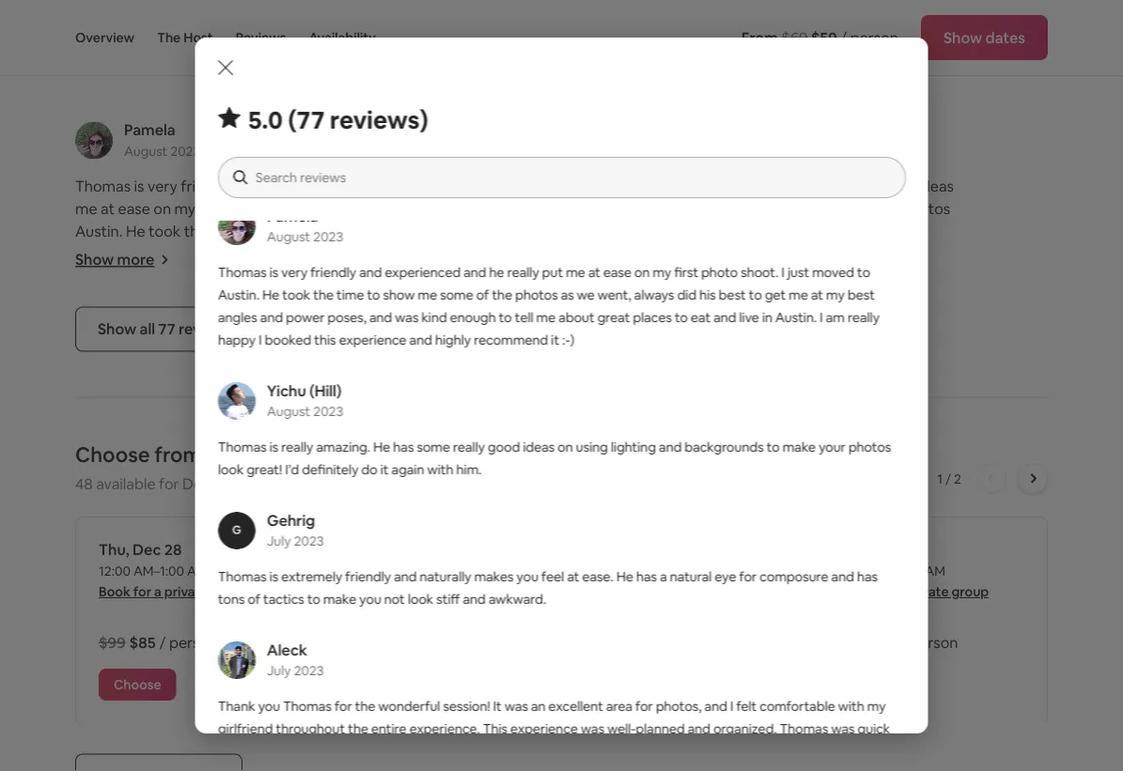 Task type: describe. For each thing, give the bounding box(es) containing it.
photos. inside thank you thomas for the wonderful session! it was an excellent area for photos, and i felt comfortable with my girlfriend throughout the entire experience. this experience was well-planned and organized. thomas was quick with the turnaround on the photos and an awesome idea to offer some edited photos. we loved meeting you!
[[688, 744, 734, 760]]

gehrig
[[266, 511, 315, 530]]

of inside thomas is very  friendly and experienced and he really put me at ease on my first photo shoot. i just moved to austin. he took the time to show me some of the photos as we went, always did his best to get me at my best angles and power poses, and was kind enough to tell me about great places to eat and live in austin. i am really happy i booked this experience and highly recommend it :-)
[[370, 222, 385, 241]]

down for this was my first photoshoot!! thomas is so patient, kind, and skilled he went above and beyond to help me chill my nerves, since i am kinda known to be an awkward poser and close my eyes and get shy on cam. he was very motivating got all the right angles. he offered good tips  and gave me cool ideas for clothing and  best of all did not feel rush at all. he was on time too, down to earth! highly recommend. quick turn around on photos and the link to view is a  professional secure sight! he touches up 5 for free, per request!
[[428, 134, 462, 151]]

felt
[[736, 698, 757, 715]]

to inside this was an amazing experience :) thomas makes it easy to look good and feel good while taking the photos. 11/10 would recommend
[[110, 13, 125, 33]]

this inside thomas is very  friendly and experienced and he really put me at ease on my first photo shoot. i just moved to austin. he took the time to show me some of the photos as we went, always did his best to get me at my best angles and power poses, and was kind enough to tell me about great places to eat and live in austin. i am really happy i booked this experience and highly recommend it :-)
[[185, 312, 210, 332]]

pamela august 2023 inside list
[[124, 120, 201, 159]]

is inside thomas is very  friendly and experienced and he really put me at ease on my first photo shoot. i just moved to austin. he took the time to show me some of the photos as we went, always did his best to get me at my best angles and power poses, and was kind enough to tell me about great places to eat and live in austin. i am really happy i booked this experience and highly recommend it :-)
[[134, 177, 144, 196]]

/ right $85
[[159, 633, 166, 652]]

$69
[[782, 28, 808, 47]]

turn for this was my first photoshoot!! thomas is so patient, kind, and skilled he went above and beyond to help me chill my nerves, since i am kinda known to be an awkward poser and close my eyes and get shy on cam. he was very motivating got all the right angles. he offered good tips and gave me cool ideas for clothing and  best of all did not feel rush at all. he was on time too, down to earth! highly recommend. quick turn around on photos and the link to view is a  professional secure sight! he touches up 5 for free, per request!
[[704, 149, 733, 168]]

dec inside choose from available dates 48 available for dec 28 – 29
[[182, 475, 210, 494]]

2023 inside yichu (hill) august 2023
[[313, 403, 343, 420]]

eye
[[714, 569, 736, 586]]

while
[[300, 13, 336, 33]]

an inside this was an amazing experience :) thomas makes it easy to look good and feel good while taking the photos. 11/10 would recommend
[[137, 0, 154, 10]]

1 vertical spatial ease
[[603, 264, 631, 281]]

quick for this was my first photoshoot!! thomas is so patient, kind, and skilled he went above and beyond to help me chill my nerves, since i am kinda known to be an awkward poser and close my eyes and get shy on cam. he was very motivating got all the right angles. he offered good tips and gave me cool ideas for clothing and  best of all did not feel rush at all. he was on time too, down to earth! highly recommend. quick turn around on photos and the link to view is a  professional secure sight! he touches up 5 for free, per request!
[[661, 149, 701, 168]]

1 horizontal spatial booked
[[264, 332, 311, 349]]

time inside the "this was my first photoshoot!! thomas is so patient, kind, and skilled he went above and beyond to help me chill my nerves, since i am kinda known to be an awkward poser and close my eyes and get shy on cam. he was very motivating got all the right angles. he offered good tips and gave me cool ideas for clothing and  best of all did not feel rush at all. he was on time too, down to earth! highly recommend. quick turn around on photos and the link to view is a  professional secure sight! he touches up 5 for free, per request!"
[[744, 126, 776, 145]]

gehrig july 2023
[[266, 511, 324, 550]]

first inside thomas is very  friendly and experienced and he really put me at ease on my first photo shoot. i just moved to austin. he took the time to show me some of the photos as we went, always did his best to get me at my best angles and power poses, and was kind enough to tell me about great places to eat and live in austin. i am really happy i booked this experience and highly recommend it :-)
[[199, 199, 227, 219]]

too, for this was my first photoshoot!! thomas is so patient, kind, and skilled he went above and beyond to help me chill my nerves, since i am kinda known to be an awkward poser and close my eyes and get shy on cam. he was very motivating got all the right angles. he offered good tips and gave me cool ideas for clothing and  best of all did not feel rush at all. he was on time too, down to earth! highly recommend. quick turn around on photos and the link to view is a  professional secure sight! he touches up 5 for free, per request!
[[779, 126, 806, 145]]

tips for this was my first photoshoot!! thomas is so patient, kind, and skilled he went above and beyond to help me chill my nerves, since i am kinda known to be an awkward poser and close my eyes and get shy on cam. he was very motivating got all the right angles. he offered good tips  and gave me cool ideas for clothing and  best of all did not feel rush at all. he was on time too, down to earth! highly recommend. quick turn around on photos and the link to view is a  professional secure sight! he touches up 5 for free, per request!
[[529, 112, 551, 129]]

idea
[[533, 744, 558, 760]]

am–3:00
[[622, 563, 675, 580]]

from $69 $59 / person
[[742, 28, 899, 47]]

yichu
[[266, 381, 306, 400]]

1:00 am–2:00 am book for a private group
[[346, 563, 495, 600]]

0 horizontal spatial i'd
[[285, 462, 299, 478]]

am inside the this was my first photoshoot!! thomas is so patient, kind, and skilled he went above and beyond to help me chill my nerves, since i am kinda known to be an awkward poser and close my eyes and get shy on cam. he was very motivating got all the right angles. he offered good tips  and gave me cool ideas for clothing and  best of all did not feel rush at all. he was on time too, down to earth! highly recommend. quick turn around on photos and the link to view is a  professional secure sight! he touches up 5 for free, per request!
[[326, 89, 345, 106]]

host
[[183, 29, 213, 46]]

1 horizontal spatial poses,
[[327, 309, 366, 326]]

–
[[234, 475, 242, 494]]

2
[[954, 471, 962, 488]]

1 vertical spatial do
[[361, 462, 377, 478]]

1 vertical spatial about
[[558, 309, 594, 326]]

well-
[[607, 721, 635, 738]]

the inside this was an amazing experience :) thomas makes it easy to look good and feel good while taking the photos. 11/10 would recommend
[[386, 13, 409, 33]]

dec inside thu, dec 28 12:00 am–1:00 am book for a private group
[[133, 540, 161, 559]]

kind inside thomas is very  friendly and experienced and he really put me at ease on my first photo shoot. i just moved to austin. he took the time to show me some of the photos as we went, always did his best to get me at my best angles and power poses, and was kind enough to tell me about great places to eat and live in austin. i am really happy i booked this experience and highly recommend it :-)
[[308, 267, 337, 286]]

1 vertical spatial pamela august 2023
[[266, 206, 343, 245]]

show all 77 reviews
[[98, 320, 233, 339]]

july for gehrig
[[266, 533, 291, 550]]

show more
[[75, 250, 154, 269]]

more
[[117, 250, 154, 269]]

1 horizontal spatial )
[[570, 332, 574, 349]]

1 / 2
[[937, 471, 962, 488]]

1 vertical spatial angles
[[218, 309, 257, 326]]

1 vertical spatial moved
[[812, 264, 854, 281]]

0 horizontal spatial experienced
[[266, 177, 353, 196]]

nerves, for this was my first photoshoot!! thomas is so patient, kind, and skilled he went above and beyond to help me chill my nerves, since i am kinda known to be an awkward poser and close my eyes and get shy on cam. he was very motivating got all the right angles. he offered good tips and gave me cool ideas for clothing and  best of all did not feel rush at all. he was on time too, down to earth! highly recommend. quick turn around on photos and the link to view is a  professional secure sight! he touches up 5 for free, per request!
[[569, 36, 619, 55]]

photos inside the "this was my first photoshoot!! thomas is so patient, kind, and skilled he went above and beyond to help me chill my nerves, since i am kinda known to be an awkward poser and close my eyes and get shy on cam. he was very motivating got all the right angles. he offered good tips and gave me cool ideas for clothing and  best of all did not feel rush at all. he was on time too, down to earth! highly recommend. quick turn around on photos and the link to view is a  professional secure sight! he touches up 5 for free, per request!"
[[810, 149, 858, 168]]

1 horizontal spatial dates
[[986, 28, 1026, 47]]

/ person
[[900, 633, 958, 652]]

of inside thomas is extremely friendly and naturally makes you feel at ease. he has a natural eye for composure and has tons of tactics to make you not look stiff and awkward.
[[247, 591, 260, 608]]

yichu (hill) august 2023
[[266, 381, 343, 420]]

experience inside thank you thomas for the wonderful session! it was an excellent area for photos, and i felt comfortable with my girlfriend throughout the entire experience. this experience was well-planned and organized. thomas was quick with the turnaround on the photos and an awesome idea to offer some edited photos. we loved meeting you!
[[510, 721, 578, 738]]

awesome
[[472, 744, 530, 760]]

5 for this was my first photoshoot!! thomas is so patient, kind, and skilled he went above and beyond to help me chill my nerves, since i am kinda known to be an awkward poser and close my eyes and get shy on cam. he was very motivating got all the right angles. he offered good tips and gave me cool ideas for clothing and  best of all did not feel rush at all. he was on time too, down to earth! highly recommend. quick turn around on photos and the link to view is a  professional secure sight! he touches up 5 for free, per request!
[[908, 171, 916, 191]]

0 vertical spatial using
[[590, 199, 627, 219]]

0 horizontal spatial your
[[818, 439, 845, 456]]

enough inside thomas is very  friendly and experienced and he really put me at ease on my first photo shoot. i just moved to austin. he took the time to show me some of the photos as we went, always did his best to get me at my best angles and power poses, and was kind enough to tell me about great places to eat and live in austin. i am really happy i booked this experience and highly recommend it :-)
[[340, 267, 393, 286]]

reviews
[[179, 320, 233, 339]]

1 vertical spatial we
[[576, 287, 594, 304]]

1 vertical spatial thomas is really amazing. he has some really good ideas on using lighting and backgrounds to make your photos look great! i'd definitely do it again with him.
[[218, 439, 891, 478]]

feel inside the "this was my first photoshoot!! thomas is so patient, kind, and skilled he went above and beyond to help me chill my nerves, since i am kinda known to be an awkward poser and close my eyes and get shy on cam. he was very motivating got all the right angles. he offered good tips and gave me cool ideas for clothing and  best of all did not feel rush at all. he was on time too, down to earth! highly recommend. quick turn around on photos and the link to view is a  professional secure sight! he touches up 5 for free, per request!"
[[569, 126, 595, 145]]

0 horizontal spatial available
[[96, 475, 156, 494]]

0 vertical spatial highly
[[323, 312, 364, 332]]

of inside the this was my first photoshoot!! thomas is so patient, kind, and skilled he went above and beyond to help me chill my nerves, since i am kinda known to be an awkward poser and close my eyes and get shy on cam. he was very motivating got all the right angles. he offered good tips  and gave me cool ideas for clothing and  best of all did not feel rush at all. he was on time too, down to earth! highly recommend. quick turn around on photos and the link to view is a  professional secure sight! he touches up 5 for free, per request!
[[826, 112, 839, 129]]

1 horizontal spatial live
[[739, 309, 759, 326]]

thomas up –
[[218, 439, 266, 456]]

of inside the "this was my first photoshoot!! thomas is so patient, kind, and skilled he went above and beyond to help me chill my nerves, since i am kinda known to be an awkward poser and close my eyes and get shy on cam. he was very motivating got all the right angles. he offered good tips and gave me cool ideas for clothing and  best of all did not feel rush at all. he was on time too, down to earth! highly recommend. quick turn around on photos and the link to view is a  professional secure sight! he touches up 5 for free, per request!"
[[880, 104, 895, 123]]

naturally
[[419, 569, 471, 586]]

5.0
[[248, 104, 283, 136]]

time inside thomas is very  friendly and experienced and he really put me at ease on my first photo shoot. i just moved to austin. he took the time to show me some of the photos as we went, always did his best to get me at my best angles and power poses, and was kind enough to tell me about great places to eat and live in austin. i am really happy i booked this experience and highly recommend it :-)
[[211, 222, 242, 241]]

beyond for this was my first photoshoot!! thomas is so patient, kind, and skilled he went above and beyond to help me chill my nerves, since i am kinda known to be an awkward poser and close my eyes and get shy on cam. he was very motivating got all the right angles. he offered good tips  and gave me cool ideas for clothing and  best of all did not feel rush at all. he was on time too, down to earth! highly recommend. quick turn around on photos and the link to view is a  professional secure sight! he touches up 5 for free, per request!
[[745, 67, 791, 84]]

eyes for this was my first photoshoot!! thomas is so patient, kind, and skilled he went above and beyond to help me chill my nerves, since i am kinda known to be an awkward poser and close my eyes and get shy on cam. he was very motivating got all the right angles. he offered good tips and gave me cool ideas for clothing and  best of all did not feel rush at all. he was on time too, down to earth! highly recommend. quick turn around on photos and the link to view is a  professional secure sight! he touches up 5 for free, per request!
[[662, 58, 694, 78]]

i inside thank you thomas for the wonderful session! it was an excellent area for photos, and i felt comfortable with my girlfriend throughout the entire experience. this experience was well-planned and organized. thomas was quick with the turnaround on the photos and an awesome idea to offer some edited photos. we loved meeting you!
[[730, 698, 733, 715]]

at inside the "this was my first photoshoot!! thomas is so patient, kind, and skilled he went above and beyond to help me chill my nerves, since i am kinda known to be an awkward poser and close my eyes and get shy on cam. he was very motivating got all the right angles. he offered good tips and gave me cool ideas for clothing and  best of all did not feel rush at all. he was on time too, down to earth! highly recommend. quick turn around on photos and the link to view is a  professional secure sight! he touches up 5 for free, per request!"
[[631, 126, 646, 145]]

1 horizontal spatial highly
[[435, 332, 471, 349]]

around for this was my first photoshoot!! thomas is so patient, kind, and skilled he went above and beyond to help me chill my nerves, since i am kinda known to be an awkward poser and close my eyes and get shy on cam. he was very motivating got all the right angles. he offered good tips and gave me cool ideas for clothing and  best of all did not feel rush at all. he was on time too, down to earth! highly recommend. quick turn around on photos and the link to view is a  professional secure sight! he touches up 5 for free, per request!
[[736, 149, 785, 168]]

1:00
[[346, 563, 370, 580]]

1 vertical spatial took
[[282, 287, 310, 304]]

am inside thu, dec 28 12:00 am–1:00 am book for a private group
[[187, 563, 207, 580]]

wonderful
[[378, 698, 440, 715]]

12:00
[[99, 563, 131, 580]]

session!
[[443, 698, 490, 715]]

$59
[[811, 28, 837, 47]]

am–1:00
[[133, 563, 184, 580]]

excellent
[[548, 698, 603, 715]]

for inside 3:00 am–4:00 am book for a private group
[[874, 583, 892, 600]]

show for show all 77 reviews
[[98, 320, 136, 339]]

photos inside the this was my first photoshoot!! thomas is so patient, kind, and skilled he went above and beyond to help me chill my nerves, since i am kinda known to be an awkward poser and close my eyes and get shy on cam. he was very motivating got all the right angles. he offered good tips  and gave me cool ideas for clothing and  best of all did not feel rush at all. he was on time too, down to earth! highly recommend. quick turn around on photos and the link to view is a  professional secure sight! he touches up 5 for free, per request!
[[771, 134, 813, 151]]

up for this was my first photoshoot!! thomas is so patient, kind, and skilled he went above and beyond to help me chill my nerves, since i am kinda known to be an awkward poser and close my eyes and get shy on cam. he was very motivating got all the right angles. he offered good tips  and gave me cool ideas for clothing and  best of all did not feel rush at all. he was on time too, down to earth! highly recommend. quick turn around on photos and the link to view is a  professional secure sight! he touches up 5 for free, per request!
[[495, 157, 511, 174]]

1 vertical spatial enough
[[450, 309, 496, 326]]

august inside yichu (hill) august 2023
[[266, 403, 310, 420]]

thomas up throughout
[[283, 698, 331, 715]]

skilled for this was my first photoshoot!! thomas is so patient, kind, and skilled he went above and beyond to help me chill my nerves, since i am kinda known to be an awkward poser and close my eyes and get shy on cam. he was very motivating got all the right angles. he offered good tips  and gave me cool ideas for clothing and  best of all did not feel rush at all. he was on time too, down to earth! highly recommend. quick turn around on photos and the link to view is a  professional secure sight! he touches up 5 for free, per request!
[[587, 67, 625, 84]]

0 horizontal spatial person
[[169, 633, 217, 652]]

turnaround
[[270, 744, 338, 760]]

1 horizontal spatial show
[[383, 287, 415, 304]]

group for 3:00 am–4:00 am book for a private group
[[952, 583, 989, 600]]

1 horizontal spatial this
[[314, 332, 336, 349]]

composure
[[759, 569, 828, 586]]

5.0 (77 reviews)
[[248, 104, 428, 136]]

1 vertical spatial great
[[597, 309, 630, 326]]

show all 77 reviews link
[[75, 307, 255, 352]]

ideas inside the this was my first photoshoot!! thomas is so patient, kind, and skilled he went above and beyond to help me chill my nerves, since i am kinda known to be an awkward poser and close my eyes and get shy on cam. he was very motivating got all the right angles. he offered good tips  and gave me cool ideas for clothing and  best of all did not feel rush at all. he was on time too, down to earth! highly recommend. quick turn around on photos and the link to view is a  professional secure sight! he touches up 5 for free, per request!
[[663, 112, 695, 129]]

natural
[[670, 569, 712, 586]]

1 horizontal spatial him.
[[842, 222, 871, 241]]

his inside thomas is very  friendly and experienced and he really put me at ease on my first photo shoot. i just moved to austin. he took the time to show me some of the photos as we went, always did his best to get me at my best angles and power poses, and was kind enough to tell me about great places to eat and live in austin. i am really happy i booked this experience and highly recommend it :-)
[[234, 245, 253, 264]]

0 horizontal spatial great!
[[246, 462, 282, 478]]

aleck july 2023
[[266, 641, 324, 680]]

tons
[[218, 591, 244, 608]]

am–2:00
[[373, 563, 426, 580]]

/ right "$59" on the top of the page
[[841, 28, 847, 47]]

all. for this was my first photoshoot!! thomas is so patient, kind, and skilled he went above and beyond to help me chill my nerves, since i am kinda known to be an awkward poser and close my eyes and get shy on cam. he was very motivating got all the right angles. he offered good tips and gave me cool ideas for clothing and  best of all did not feel rush at all. he was on time too, down to earth! highly recommend. quick turn around on photos and the link to view is a  professional secure sight! he touches up 5 for free, per request!
[[649, 126, 667, 145]]

did inside thomas is very  friendly and experienced and he really put me at ease on my first photo shoot. i just moved to austin. he took the time to show me some of the photos as we went, always did his best to get me at my best angles and power poses, and was kind enough to tell me about great places to eat and live in austin. i am really happy i booked this experience and highly recommend it :-)
[[208, 245, 230, 264]]

do inside list
[[733, 222, 751, 241]]

put inside thomas is very  friendly and experienced and he really put me at ease on my first photo shoot. i just moved to austin. he took the time to show me some of the photos as we went, always did his best to get me at my best angles and power poses, and was kind enough to tell me about great places to eat and live in austin. i am really happy i booked this experience and highly recommend it :-)
[[446, 177, 470, 196]]

close for this was my first photoshoot!! thomas is so patient, kind, and skilled he went above and beyond to help me chill my nerves, since i am kinda known to be an awkward poser and close my eyes and get shy on cam. he was very motivating got all the right angles. he offered good tips  and gave me cool ideas for clothing and  best of all did not feel rush at all. he was on time too, down to earth! highly recommend. quick turn around on photos and the link to view is a  professional secure sight! he touches up 5 for free, per request!
[[599, 89, 631, 106]]

/ down 3:00 am–4:00 am book for a private group
[[900, 633, 907, 652]]

live inside thomas is very  friendly and experienced and he really put me at ease on my first photo shoot. i just moved to austin. he took the time to show me some of the photos as we went, always did his best to get me at my best angles and power poses, and was kind enough to tell me about great places to eat and live in austin. i am really happy i booked this experience and highly recommend it :-)
[[282, 290, 305, 309]]

1 horizontal spatial eat
[[690, 309, 710, 326]]

patient, for this was my first photoshoot!! thomas is so patient, kind, and skilled he went above and beyond to help me chill my nerves, since i am kinda known to be an awkward poser and close my eyes and get shy on cam. he was very motivating got all the right angles. he offered good tips and gave me cool ideas for clothing and  best of all did not feel rush at all. he was on time too, down to earth! highly recommend. quick turn around on photos and the link to view is a  professional secure sight! he touches up 5 for free, per request!
[[870, 0, 923, 10]]

per for this was my first photoshoot!! thomas is so patient, kind, and skilled he went above and beyond to help me chill my nerves, since i am kinda known to be an awkward poser and close my eyes and get shy on cam. he was very motivating got all the right angles. he offered good tips  and gave me cool ideas for clothing and  best of all did not feel rush at all. he was on time too, down to earth! highly recommend. quick turn around on photos and the link to view is a  professional secure sight! he touches up 5 for free, per request!
[[575, 157, 596, 174]]

a inside thomas is extremely friendly and naturally makes you feel at ease. he has a natural eye for composure and has tons of tactics to make you not look stiff and awkward.
[[660, 569, 667, 586]]

a inside the 2:00 am–3:00 am book for a private group
[[648, 583, 656, 600]]

kinda for this was my first photoshoot!! thomas is so patient, kind, and skilled he went above and beyond to help me chill my nerves, since i am kinda known to be an awkward poser and close my eyes and get shy on cam. he was very motivating got all the right angles. he offered good tips and gave me cool ideas for clothing and  best of all did not feel rush at all. he was on time too, down to earth! highly recommend. quick turn around on photos and the link to view is a  professional secure sight! he touches up 5 for free, per request!
[[693, 36, 730, 55]]

best inside the "this was my first photoshoot!! thomas is so patient, kind, and skilled he went above and beyond to help me chill my nerves, since i am kinda known to be an awkward poser and close my eyes and get shy on cam. he was very motivating got all the right angles. he offered good tips and gave me cool ideas for clothing and  best of all did not feel rush at all. he was on time too, down to earth! highly recommend. quick turn around on photos and the link to view is a  professional secure sight! he touches up 5 for free, per request!"
[[846, 104, 877, 123]]

great inside thomas is very  friendly and experienced and he really put me at ease on my first photo shoot. i just moved to austin. he took the time to show me some of the photos as we went, always did his best to get me at my best angles and power poses, and was kind enough to tell me about great places to eat and live in austin. i am really happy i booked this experience and highly recommend it :-)
[[120, 290, 157, 309]]

(77
[[288, 104, 324, 136]]

a inside thu, dec 28 12:00 am–1:00 am book for a private group
[[154, 583, 162, 600]]

offer
[[577, 744, 607, 760]]

book inside thu, dec 28 12:00 am–1:00 am book for a private group
[[99, 583, 130, 600]]

1 vertical spatial pamela
[[266, 206, 318, 226]]

1 vertical spatial you
[[359, 591, 381, 608]]

earth! for this was my first photoshoot!! thomas is so patient, kind, and skilled he went above and beyond to help me chill my nerves, since i am kinda known to be an awkward poser and close my eyes and get shy on cam. he was very motivating got all the right angles. he offered good tips  and gave me cool ideas for clothing and  best of all did not feel rush at all. he was on time too, down to earth! highly recommend. quick turn around on photos and the link to view is a  professional secure sight! he touches up 5 for free, per request!
[[481, 134, 517, 151]]

1
[[937, 471, 943, 488]]

thomas down yichu (hill) icon
[[569, 177, 625, 196]]

makes inside thomas is extremely friendly and naturally makes you feel at ease. he has a natural eye for composure and has tons of tactics to make you not look stiff and awkward.
[[474, 569, 513, 586]]

) inside thomas is very  friendly and experienced and he really put me at ease on my first photo shoot. i just moved to austin. he took the time to show me some of the photos as we went, always did his best to get me at my best angles and power poses, and was kind enough to tell me about great places to eat and live in austin. i am really happy i booked this experience and highly recommend it :-)
[[84, 335, 89, 354]]

good inside the "this was my first photoshoot!! thomas is so patient, kind, and skilled he went above and beyond to help me chill my nerves, since i am kinda known to be an awkward poser and close my eyes and get shy on cam. he was very motivating got all the right angles. he offered good tips and gave me cool ideas for clothing and  best of all did not feel rush at all. he was on time too, down to earth! highly recommend. quick turn around on photos and the link to view is a  professional secure sight! he touches up 5 for free, per request!"
[[884, 81, 921, 100]]

get inside the "this was my first photoshoot!! thomas is so patient, kind, and skilled he went above and beyond to help me chill my nerves, since i am kinda known to be an awkward poser and close my eyes and get shy on cam. he was very motivating got all the right angles. he offered good tips and gave me cool ideas for clothing and  best of all did not feel rush at all. he was on time too, down to earth! highly recommend. quick turn around on photos and the link to view is a  professional secure sight! he touches up 5 for free, per request!"
[[727, 58, 751, 78]]

overview
[[75, 29, 135, 46]]

nerves, for this was my first photoshoot!! thomas is so patient, kind, and skilled he went above and beyond to help me chill my nerves, since i am kinda known to be an awkward poser and close my eyes and get shy on cam. he was very motivating got all the right angles. he offered good tips  and gave me cool ideas for clothing and  best of all did not feel rush at all. he was on time too, down to earth! highly recommend. quick turn around on photos and the link to view is a  professional secure sight! he touches up 5 for free, per request!
[[239, 89, 283, 106]]

11/10
[[75, 36, 109, 55]]

skilled for this was my first photoshoot!! thomas is so patient, kind, and skilled he went above and beyond to help me chill my nerves, since i am kinda known to be an awkward poser and close my eyes and get shy on cam. he was very motivating got all the right angles. he offered good tips and gave me cool ideas for clothing and  best of all did not feel rush at all. he was on time too, down to earth! highly recommend. quick turn around on photos and the link to view is a  professional secure sight! he touches up 5 for free, per request!
[[599, 13, 641, 33]]

free, for this was my first photoshoot!! thomas is so patient, kind, and skilled he went above and beyond to help me chill my nerves, since i am kinda known to be an awkward poser and close my eyes and get shy on cam. he was very motivating got all the right angles. he offered good tips  and gave me cool ideas for clothing and  best of all did not feel rush at all. he was on time too, down to earth! highly recommend. quick turn around on photos and the link to view is a  professional secure sight! he touches up 5 for free, per request!
[[544, 157, 572, 174]]

1 vertical spatial using
[[576, 439, 608, 456]]

1 vertical spatial in
[[762, 309, 772, 326]]

1 horizontal spatial photo
[[701, 264, 738, 281]]

1 vertical spatial again
[[391, 462, 424, 478]]

reviews button
[[236, 0, 286, 75]]

kinda for this was my first photoshoot!! thomas is so patient, kind, and skilled he went above and beyond to help me chill my nerves, since i am kinda known to be an awkward poser and close my eyes and get shy on cam. he was very motivating got all the right angles. he offered good tips  and gave me cool ideas for clothing and  best of all did not feel rush at all. he was on time too, down to earth! highly recommend. quick turn around on photos and the link to view is a  professional secure sight! he touches up 5 for free, per request!
[[348, 89, 380, 106]]

kind, for this was my first photoshoot!! thomas is so patient, kind, and skilled he went above and beyond to help me chill my nerves, since i am kinda known to be an awkward poser and close my eyes and get shy on cam. he was very motivating got all the right angles. he offered good tips  and gave me cool ideas for clothing and  best of all did not feel rush at all. he was on time too, down to earth! highly recommend. quick turn around on photos and the link to view is a  professional secure sight! he touches up 5 for free, per request!
[[530, 67, 559, 84]]

eat inside thomas is very  friendly and experienced and he really put me at ease on my first photo shoot. i just moved to austin. he took the time to show me some of the photos as we went, always did his best to get me at my best angles and power poses, and was kind enough to tell me about great places to eat and live in austin. i am really happy i booked this experience and highly recommend it :-)
[[226, 290, 249, 309]]

reviews
[[236, 29, 286, 46]]

1 horizontal spatial person
[[850, 28, 899, 47]]

took inside thomas is very  friendly and experienced and he really put me at ease on my first photo shoot. i just moved to austin. he took the time to show me some of the photos as we went, always did his best to get me at my best angles and power poses, and was kind enough to tell me about great places to eat and live in austin. i am really happy i booked this experience and highly recommend it :-)
[[149, 222, 181, 241]]

look left 29 on the bottom
[[218, 462, 243, 478]]

an left excellent
[[531, 698, 545, 715]]

got for this was my first photoshoot!! thomas is so patient, kind, and skilled he went above and beyond to help me chill my nerves, since i am kinda known to be an awkward poser and close my eyes and get shy on cam. he was very motivating got all the right angles. he offered good tips and gave me cool ideas for clothing and  best of all did not feel rush at all. he was on time too, down to earth! highly recommend. quick turn around on photos and the link to view is a  professional secure sight! he touches up 5 for free, per request!
[[647, 81, 671, 100]]

1 vertical spatial make
[[782, 439, 816, 456]]

patient, for this was my first photoshoot!! thomas is so patient, kind, and skilled he went above and beyond to help me chill my nerves, since i am kinda known to be an awkward poser and close my eyes and get shy on cam. he was very motivating got all the right angles. he offered good tips  and gave me cool ideas for clothing and  best of all did not feel rush at all. he was on time too, down to earth! highly recommend. quick turn around on photos and the link to view is a  professional secure sight! he touches up 5 for free, per request!
[[480, 67, 527, 84]]

offered for this was my first photoshoot!! thomas is so patient, kind, and skilled he went above and beyond to help me chill my nerves, since i am kinda known to be an awkward poser and close my eyes and get shy on cam. he was very motivating got all the right angles. he offered good tips and gave me cool ideas for clothing and  best of all did not feel rush at all. he was on time too, down to earth! highly recommend. quick turn around on photos and the link to view is a  professional secure sight! he touches up 5 for free, per request!
[[830, 81, 881, 100]]

2 horizontal spatial person
[[910, 633, 958, 652]]

experience inside this was an amazing experience :) thomas makes it easy to look good and feel good while taking the photos. 11/10 would recommend
[[229, 0, 306, 10]]

girlfriend
[[218, 721, 273, 738]]

july for aleck
[[266, 663, 291, 680]]

thu,
[[99, 540, 129, 559]]

1 vertical spatial kind
[[421, 309, 447, 326]]

2:00
[[593, 563, 619, 580]]

went, inside list
[[117, 245, 156, 264]]

he inside thomas is very  friendly and experienced and he really put me at ease on my first photo shoot. i just moved to austin. he took the time to show me some of the photos as we went, always did his best to get me at my best angles and power poses, and was kind enough to tell me about great places to eat and live in austin. i am really happy i booked this experience and highly recommend it :-)
[[385, 177, 402, 196]]

0 vertical spatial booked
[[129, 312, 182, 332]]

this inside thank you thomas for the wonderful session! it was an excellent area for photos, and i felt comfortable with my girlfriend throughout the entire experience. this experience was well-planned and organized. thomas was quick with the turnaround on the photos and an awesome idea to offer some edited photos. we loved meeting you!
[[483, 721, 507, 738]]

1 horizontal spatial places
[[633, 309, 672, 326]]

extremely
[[281, 569, 342, 586]]

september
[[266, 31, 335, 48]]

feel inside thomas is extremely friendly and naturally makes you feel at ease. he has a natural eye for composure and has tons of tactics to make you not look stiff and awkward.
[[541, 569, 564, 586]]

moved inside thomas is very  friendly and experienced and he really put me at ease on my first photo shoot. i just moved to austin. he took the time to show me some of the photos as we went, always did his best to get me at my best angles and power poses, and was kind enough to tell me about great places to eat and live in austin. i am really happy i booked this experience and highly recommend it :-)
[[357, 199, 405, 219]]

77
[[158, 320, 175, 339]]

group for 1:00 am–2:00 am book for a private group
[[458, 583, 495, 600]]

did inside the "this was my first photoshoot!! thomas is so patient, kind, and skilled he went above and beyond to help me chill my nerves, since i am kinda known to be an awkward poser and close my eyes and get shy on cam. he was very motivating got all the right angles. he offered good tips and gave me cool ideas for clothing and  best of all did not feel rush at all. he was on time too, down to earth! highly recommend. quick turn around on photos and the link to view is a  professional secure sight! he touches up 5 for free, per request!"
[[916, 104, 938, 123]]

thomas is extremely friendly and naturally makes you feel at ease. he has a natural eye for composure and has tons of tactics to make you not look stiff and awkward.
[[218, 569, 878, 608]]

tactics
[[263, 591, 304, 608]]

your inside list
[[868, 199, 898, 219]]

went for this was my first photoshoot!! thomas is so patient, kind, and skilled he went above and beyond to help me chill my nerves, since i am kinda known to be an awkward poser and close my eyes and get shy on cam. he was very motivating got all the right angles. he offered good tips  and gave me cool ideas for clothing and  best of all did not feel rush at all. he was on time too, down to earth! highly recommend. quick turn around on photos and the link to view is a  professional secure sight! he touches up 5 for free, per request!
[[646, 67, 676, 84]]

angles. for this was my first photoshoot!! thomas is so patient, kind, and skilled he went above and beyond to help me chill my nerves, since i am kinda known to be an awkward poser and close my eyes and get shy on cam. he was very motivating got all the right angles. he offered good tips and gave me cool ideas for clothing and  best of all did not feel rush at all. he was on time too, down to earth! highly recommend. quick turn around on photos and the link to view is a  professional secure sight! he touches up 5 for free, per request!
[[755, 81, 804, 100]]

since for this was my first photoshoot!! thomas is so patient, kind, and skilled he went above and beyond to help me chill my nerves, since i am kinda known to be an awkward poser and close my eyes and get shy on cam. he was very motivating got all the right angles. he offered good tips and gave me cool ideas for clothing and  best of all did not feel rush at all. he was on time too, down to earth! highly recommend. quick turn around on photos and the link to view is a  professional secure sight! he touches up 5 for free, per request!
[[622, 36, 658, 55]]

28 inside choose from available dates 48 available for dec 28 – 29
[[214, 475, 231, 494]]

professional for this was my first photoshoot!! thomas is so patient, kind, and skilled he went above and beyond to help me chill my nerves, since i am kinda known to be an awkward poser and close my eyes and get shy on cam. he was very motivating got all the right angles. he offered good tips  and gave me cool ideas for clothing and  best of all did not feel rush at all. he was on time too, down to earth! highly recommend. quick turn around on photos and the link to view is a  professional secure sight! he touches up 5 for free, per request!
[[270, 157, 344, 174]]

shy for this was my first photoshoot!! thomas is so patient, kind, and skilled he went above and beyond to help me chill my nerves, since i am kinda known to be an awkward poser and close my eyes and get shy on cam. he was very motivating got all the right angles. he offered good tips  and gave me cool ideas for clothing and  best of all did not feel rush at all. he was on time too, down to earth! highly recommend. quick turn around on photos and the link to view is a  professional secure sight! he touches up 5 for free, per request!
[[735, 89, 756, 106]]

aleck image
[[218, 642, 255, 680]]

request! for this was my first photoshoot!! thomas is so patient, kind, and skilled he went above and beyond to help me chill my nerves, since i am kinda known to be an awkward poser and close my eyes and get shy on cam. he was very motivating got all the right angles. he offered good tips and gave me cool ideas for clothing and  best of all did not feel rush at all. he was on time too, down to earth! highly recommend. quick turn around on photos and the link to view is a  professional secure sight! he touches up 5 for free, per request!
[[631, 194, 688, 213]]

entire
[[371, 721, 406, 738]]

a inside the this was my first photoshoot!! thomas is so patient, kind, and skilled he went above and beyond to help me chill my nerves, since i am kinda known to be an awkward poser and close my eyes and get shy on cam. he was very motivating got all the right angles. he offered good tips  and gave me cool ideas for clothing and  best of all did not feel rush at all. he was on time too, down to earth! highly recommend. quick turn around on photos and the link to view is a  professional secure sight! he touches up 5 for free, per request!
[[260, 157, 267, 174]]

thank you thomas for the wonderful session! it was an excellent area for photos, and i felt comfortable with my girlfriend throughout the entire experience. this experience was well-planned and organized. thomas was quick with the turnaround on the photos and an awesome idea to offer some edited photos. we loved meeting you!
[[218, 698, 890, 760]]

$85
[[129, 633, 156, 652]]

0 horizontal spatial about
[[75, 290, 116, 309]]

private inside thu, dec 28 12:00 am–1:00 am book for a private group
[[164, 583, 208, 600]]

availability button
[[309, 0, 376, 75]]

thu, dec 28 12:00 am–1:00 am book for a private group
[[99, 540, 248, 600]]

request! for this was my first photoshoot!! thomas is so patient, kind, and skilled he went above and beyond to help me chill my nerves, since i am kinda known to be an awkward poser and close my eyes and get shy on cam. he was very motivating got all the right angles. he offered good tips  and gave me cool ideas for clothing and  best of all did not feel rush at all. he was on time too, down to earth! highly recommend. quick turn around on photos and the link to view is a  professional secure sight! he touches up 5 for free, per request!
[[599, 157, 649, 174]]

make inside list
[[826, 199, 864, 219]]

highly for this was my first photoshoot!! thomas is so patient, kind, and skilled he went above and beyond to help me chill my nerves, since i am kinda known to be an awkward poser and close my eyes and get shy on cam. he was very motivating got all the right angles. he offered good tips and gave me cool ideas for clothing and  best of all did not feel rush at all. he was on time too, down to earth! highly recommend. quick turn around on photos and the link to view is a  professional secure sight! he touches up 5 for free, per request!
[[914, 126, 958, 145]]

pamela image
[[75, 122, 113, 159]]

1 vertical spatial just
[[787, 264, 809, 281]]

look inside thomas is extremely friendly and naturally makes you feel at ease. he has a natural eye for composure and has tons of tactics to make you not look stiff and awkward.
[[407, 591, 433, 608]]

2 vertical spatial recommend
[[473, 332, 548, 349]]

organized.
[[713, 721, 777, 738]]

0 vertical spatial thomas is really amazing. he has some really good ideas on using lighting and backgrounds to make your photos look great! i'd definitely do it again with him.
[[569, 177, 954, 241]]

planned
[[635, 721, 685, 738]]

gave for this was my first photoshoot!! thomas is so patient, kind, and skilled he went above and beyond to help me chill my nerves, since i am kinda known to be an awkward poser and close my eyes and get shy on cam. he was very motivating got all the right angles. he offered good tips and gave me cool ideas for clothing and  best of all did not feel rush at all. he was on time too, down to earth! highly recommend. quick turn around on photos and the link to view is a  professional secure sight! he touches up 5 for free, per request!
[[599, 104, 632, 123]]

this was my first photoshoot!! thomas is so patient, kind, and skilled he went above and beyond to help me chill my nerves, since i am kinda known to be an awkward poser and close my eyes and get shy on cam. he was very motivating got all the right angles. he offered good tips and gave me cool ideas for clothing and  best of all did not feel rush at all. he was on time too, down to earth! highly recommend. quick turn around on photos and the link to view is a  professional secure sight! he touches up 5 for free, per request!
[[569, 0, 965, 213]]

48
[[75, 475, 93, 494]]

at inside the this was my first photoshoot!! thomas is so patient, kind, and skilled he went above and beyond to help me chill my nerves, since i am kinda known to be an awkward poser and close my eyes and get shy on cam. he was very motivating got all the right angles. he offered good tips  and gave me cool ideas for clothing and  best of all did not feel rush at all. he was on time too, down to earth! highly recommend. quick turn around on photos and the link to view is a  professional secure sight! he touches up 5 for free, per request!
[[272, 134, 284, 151]]

ideas inside the "this was my first photoshoot!! thomas is so patient, kind, and skilled he went above and beyond to help me chill my nerves, since i am kinda known to be an awkward poser and close my eyes and get shy on cam. he was very motivating got all the right angles. he offered good tips and gave me cool ideas for clothing and  best of all did not feel rush at all. he was on time too, down to earth! highly recommend. quick turn around on photos and the link to view is a  professional secure sight! he touches up 5 for free, per request!"
[[694, 104, 730, 123]]

just inside thomas is very  friendly and experienced and he really put me at ease on my first photo shoot. i just moved to austin. he took the time to show me some of the photos as we went, always did his best to get me at my best angles and power poses, and was kind enough to tell me about great places to eat and live in austin. i am really happy i booked this experience and highly recommend it :-)
[[329, 199, 353, 219]]

was inside this was an amazing experience :) thomas makes it easy to look good and feel good while taking the photos. 11/10 would recommend
[[107, 0, 133, 10]]

(hill)
[[309, 381, 341, 400]]

easy
[[75, 13, 107, 33]]

for inside the '1:00 am–2:00 am book for a private group'
[[380, 583, 398, 600]]

1 horizontal spatial amazing.
[[681, 177, 743, 196]]

september 2023
[[266, 31, 368, 48]]

thomas inside the "this was my first photoshoot!! thomas is so patient, kind, and skilled he went above and beyond to help me chill my nerves, since i am kinda known to be an awkward poser and close my eyes and get shy on cam. he was very motivating got all the right angles. he offered good tips and gave me cool ideas for clothing and  best of all did not feel rush at all. he was on time too, down to earth! highly recommend. quick turn around on photos and the link to view is a  professional secure sight! he touches up 5 for free, per request!"
[[778, 0, 833, 10]]

aleck image
[[218, 642, 255, 680]]

cool for this was my first photoshoot!! thomas is so patient, kind, and skilled he went above and beyond to help me chill my nerves, since i am kinda known to be an awkward poser and close my eyes and get shy on cam. he was very motivating got all the right angles. he offered good tips  and gave me cool ideas for clothing and  best of all did not feel rush at all. he was on time too, down to earth! highly recommend. quick turn around on photos and the link to view is a  professional secure sight! he touches up 5 for free, per request!
[[634, 112, 660, 129]]

went for this was my first photoshoot!! thomas is so patient, kind, and skilled he went above and beyond to help me chill my nerves, since i am kinda known to be an awkward poser and close my eyes and get shy on cam. he was very motivating got all the right angles. he offered good tips and gave me cool ideas for clothing and  best of all did not feel rush at all. he was on time too, down to earth! highly recommend. quick turn around on photos and the link to view is a  professional secure sight! he touches up 5 for free, per request!
[[665, 13, 700, 33]]

from
[[154, 442, 202, 469]]

my inside thank you thomas for the wonderful session! it was an excellent area for photos, and i felt comfortable with my girlfriend throughout the entire experience. this experience was well-planned and organized. thomas was quick with the turnaround on the photos and an awesome idea to offer some edited photos. we loved meeting you!
[[867, 698, 886, 715]]

1 horizontal spatial available
[[206, 442, 291, 469]]

for inside the 2:00 am–3:00 am book for a private group
[[627, 583, 645, 600]]

1 horizontal spatial always
[[634, 287, 674, 304]]

an inside the this was my first photoshoot!! thomas is so patient, kind, and skilled he went above and beyond to help me chill my nerves, since i am kinda known to be an awkward poser and close my eyes and get shy on cam. he was very motivating got all the right angles. he offered good tips  and gave me cool ideas for clothing and  best of all did not feel rush at all. he was on time too, down to earth! highly recommend. quick turn around on photos and the link to view is a  professional secure sight! he touches up 5 for free, per request!
[[461, 89, 476, 106]]

photoshoot!! for this was my first photoshoot!! thomas is so patient, kind, and skilled he went above and beyond to help me chill my nerves, since i am kinda known to be an awkward poser and close my eyes and get shy on cam. he was very motivating got all the right angles. he offered good tips and gave me cool ideas for clothing and  best of all did not feel rush at all. he was on time too, down to earth! highly recommend. quick turn around on photos and the link to view is a  professional secure sight! he touches up 5 for free, per request!
[[686, 0, 775, 10]]

this was an amazing experience :) thomas makes it easy to look good and feel good while taking the photos. 11/10 would recommend
[[75, 0, 465, 55]]

would
[[113, 36, 155, 55]]

photos,
[[656, 698, 701, 715]]

friendly inside thomas is very  friendly and experienced and he really put me at ease on my first photo shoot. i just moved to austin. he took the time to show me some of the photos as we went, always did his best to get me at my best angles and power poses, and was kind enough to tell me about great places to eat and live in austin. i am really happy i booked this experience and highly recommend it :-)
[[181, 177, 233, 196]]

0 horizontal spatial power
[[153, 267, 197, 286]]

up for this was my first photoshoot!! thomas is so patient, kind, and skilled he went above and beyond to help me chill my nerves, since i am kinda known to be an awkward poser and close my eyes and get shy on cam. he was very motivating got all the right angles. he offered good tips and gave me cool ideas for clothing and  best of all did not feel rush at all. he was on time too, down to earth! highly recommend. quick turn around on photos and the link to view is a  professional secure sight! he touches up 5 for free, per request!
[[887, 171, 904, 191]]

0 vertical spatial great!
[[602, 222, 643, 241]]

Search reviews, Press 'Enter' to search text field
[[255, 168, 887, 187]]

5 for this was my first photoshoot!! thomas is so patient, kind, and skilled he went above and beyond to help me chill my nerves, since i am kinda known to be an awkward poser and close my eyes and get shy on cam. he was very motivating got all the right angles. he offered good tips  and gave me cool ideas for clothing and  best of all did not feel rush at all. he was on time too, down to earth! highly recommend. quick turn around on photos and the link to view is a  professional secure sight! he touches up 5 for free, per request!
[[514, 157, 521, 174]]

on inside thank you thomas for the wonderful session! it was an excellent area for photos, and i felt comfortable with my girlfriend throughout the entire experience. this experience was well-planned and organized. thomas was quick with the turnaround on the photos and an awesome idea to offer some edited photos. we loved meeting you!
[[341, 744, 357, 760]]

edited
[[646, 744, 685, 760]]

it inside this was an amazing experience :) thomas makes it easy to look good and feel good while taking the photos. 11/10 would recommend
[[428, 0, 438, 10]]

1 horizontal spatial his
[[699, 287, 716, 304]]

area
[[606, 698, 632, 715]]

list containing this was an amazing experience :) thomas makes it easy to look good and feel good while taking the photos. 11/10 would recommend
[[68, 0, 1056, 354]]

again inside list
[[767, 222, 805, 241]]

cool for this was my first photoshoot!! thomas is so patient, kind, and skilled he went above and beyond to help me chill my nerves, since i am kinda known to be an awkward poser and close my eyes and get shy on cam. he was very motivating got all the right angles. he offered good tips and gave me cool ideas for clothing and  best of all did not feel rush at all. he was on time too, down to earth! highly recommend. quick turn around on photos and the link to view is a  professional secure sight! he touches up 5 for free, per request!
[[661, 104, 690, 123]]

we
[[737, 744, 757, 760]]

1 vertical spatial happy
[[218, 332, 255, 349]]

you!
[[850, 744, 875, 760]]

show for show more
[[75, 250, 114, 269]]

overview button
[[75, 0, 135, 75]]

0 vertical spatial places
[[160, 290, 205, 309]]

1 vertical spatial him.
[[456, 462, 481, 478]]

1 vertical spatial lighting
[[611, 439, 656, 456]]

a inside 3:00 am–4:00 am book for a private group
[[895, 583, 903, 600]]

$99 $85 / person
[[99, 633, 217, 652]]

/ right 1
[[946, 471, 951, 488]]

chill for this was my first photoshoot!! thomas is so patient, kind, and skilled he went above and beyond to help me chill my nerves, since i am kinda known to be an awkward poser and close my eyes and get shy on cam. he was very motivating got all the right angles. he offered good tips and gave me cool ideas for clothing and  best of all did not feel rush at all. he was on time too, down to earth! highly recommend. quick turn around on photos and the link to view is a  professional secure sight! he touches up 5 for free, per request!
[[912, 13, 938, 33]]

to inside thomas is extremely friendly and naturally makes you feel at ease. he has a natural eye for composure and has tons of tactics to make you not look stiff and awkward.
[[307, 591, 320, 608]]

2023 inside gehrig july 2023
[[293, 533, 324, 550]]

3:00 am–4:00 am book for a private group
[[840, 563, 989, 600]]

amazing
[[157, 0, 226, 10]]

we inside thomas is very  friendly and experienced and he really put me at ease on my first photo shoot. i just moved to austin. he took the time to show me some of the photos as we went, always did his best to get me at my best angles and power poses, and was kind enough to tell me about great places to eat and live in austin. i am really happy i booked this experience and highly recommend it :-)
[[94, 245, 114, 264]]

very inside the "this was my first photoshoot!! thomas is so patient, kind, and skilled he went above and beyond to help me chill my nerves, since i am kinda known to be an awkward poser and close my eyes and get shy on cam. he was very motivating got all the right angles. he offered good tips and gave me cool ideas for clothing and  best of all did not feel rush at all. he was on time too, down to earth! highly recommend. quick turn around on photos and the link to view is a  professional secure sight! he touches up 5 for free, per request!"
[[891, 58, 921, 78]]

got for this was my first photoshoot!! thomas is so patient, kind, and skilled he went above and beyond to help me chill my nerves, since i am kinda known to be an awkward poser and close my eyes and get shy on cam. he was very motivating got all the right angles. he offered good tips  and gave me cool ideas for clothing and  best of all did not feel rush at all. he was on time too, down to earth! highly recommend. quick turn around on photos and the link to view is a  professional secure sight! he touches up 5 for free, per request!
[[286, 112, 307, 129]]

known for this was my first photoshoot!! thomas is so patient, kind, and skilled he went above and beyond to help me chill my nerves, since i am kinda known to be an awkward poser and close my eyes and get shy on cam. he was very motivating got all the right angles. he offered good tips and gave me cool ideas for clothing and  best of all did not feel rush at all. he was on time too, down to earth! highly recommend. quick turn around on photos and the link to view is a  professional secure sight! he touches up 5 for free, per request!
[[734, 36, 780, 55]]

meeting
[[796, 744, 847, 760]]

3:00
[[840, 563, 866, 580]]

as inside thomas is very  friendly and experienced and he really put me at ease on my first photo shoot. i just moved to austin. he took the time to show me some of the photos as we went, always did his best to get me at my best angles and power poses, and was kind enough to tell me about great places to eat and live in austin. i am really happy i booked this experience and highly recommend it :-)
[[75, 245, 90, 264]]

$99
[[99, 633, 126, 652]]

show dates link
[[921, 15, 1048, 60]]

the host
[[157, 29, 213, 46]]

shy for this was my first photoshoot!! thomas is so patient, kind, and skilled he went above and beyond to help me chill my nerves, since i am kinda known to be an awkward poser and close my eyes and get shy on cam. he was very motivating got all the right angles. he offered good tips and gave me cool ideas for clothing and  best of all did not feel rush at all. he was on time too, down to earth! highly recommend. quick turn around on photos and the link to view is a  professional secure sight! he touches up 5 for free, per request!
[[754, 58, 777, 78]]

:- inside thomas is very  friendly and experienced and he really put me at ease on my first photo shoot. i just moved to austin. he took the time to show me some of the photos as we went, always did his best to get me at my best angles and power poses, and was kind enough to tell me about great places to eat and live in austin. i am really happy i booked this experience and highly recommend it :-)
[[75, 335, 84, 354]]

not inside thomas is extremely friendly and naturally makes you feel at ease. he has a natural eye for composure and has tons of tactics to make you not look stiff and awkward.
[[384, 591, 405, 608]]

private for 1:00 am–2:00 am book for a private group
[[411, 583, 455, 600]]



Task type: vqa. For each thing, say whether or not it's contained in the screenshot.


Task type: locate. For each thing, give the bounding box(es) containing it.
1 private from the left
[[164, 583, 208, 600]]

am–4:00
[[869, 563, 922, 580]]

turn inside the this was my first photoshoot!! thomas is so patient, kind, and skilled he went above and beyond to help me chill my nerves, since i am kinda known to be an awkward poser and close my eyes and get shy on cam. he was very motivating got all the right angles. he offered good tips  and gave me cool ideas for clothing and  best of all did not feel rush at all. he was on time too, down to earth! highly recommend. quick turn around on photos and the link to view is a  professional secure sight! he touches up 5 for free, per request!
[[678, 134, 704, 151]]

professional for this was my first photoshoot!! thomas is so patient, kind, and skilled he went above and beyond to help me chill my nerves, since i am kinda known to be an awkward poser and close my eyes and get shy on cam. he was very motivating got all the right angles. he offered good tips and gave me cool ideas for clothing and  best of all did not feel rush at all. he was on time too, down to earth! highly recommend. quick turn around on photos and the link to view is a  professional secure sight! he touches up 5 for free, per request!
[[629, 171, 713, 191]]

right for this was my first photoshoot!! thomas is so patient, kind, and skilled he went above and beyond to help me chill my nerves, since i am kinda known to be an awkward poser and close my eyes and get shy on cam. he was very motivating got all the right angles. he offered good tips and gave me cool ideas for clothing and  best of all did not feel rush at all. he was on time too, down to earth! highly recommend. quick turn around on photos and the link to view is a  professional secure sight! he touches up 5 for free, per request!
[[719, 81, 752, 100]]

yichu (hill) image
[[569, 122, 607, 159]]

got right 5.0
[[286, 112, 307, 129]]

per down search reviews, press 'enter' to search text box
[[604, 194, 628, 213]]

1 vertical spatial places
[[633, 309, 672, 326]]

makes up awkward. on the bottom of page
[[474, 569, 513, 586]]

july down aleck
[[266, 663, 291, 680]]

kinda inside the "this was my first photoshoot!! thomas is so patient, kind, and skilled he went above and beyond to help me chill my nerves, since i am kinda known to be an awkward poser and close my eyes and get shy on cam. he was very motivating got all the right angles. he offered good tips and gave me cool ideas for clothing and  best of all did not feel rush at all. he was on time too, down to earth! highly recommend. quick turn around on photos and the link to view is a  professional secure sight! he touches up 5 for free, per request!"
[[693, 36, 730, 55]]

a down am–1:00 at the bottom of page
[[154, 583, 162, 600]]

1 vertical spatial cam.
[[777, 89, 806, 106]]

1 horizontal spatial you
[[359, 591, 381, 608]]

help
[[853, 13, 883, 33], [810, 67, 836, 84]]

you up awkward. on the bottom of page
[[516, 569, 538, 586]]

close inside the this was my first photoshoot!! thomas is so patient, kind, and skilled he went above and beyond to help me chill my nerves, since i am kinda known to be an awkward poser and close my eyes and get shy on cam. he was very motivating got all the right angles. he offered good tips  and gave me cool ideas for clothing and  best of all did not feel rush at all. he was on time too, down to earth! highly recommend. quick turn around on photos and the link to view is a  professional secure sight! he touches up 5 for free, per request!
[[599, 89, 631, 106]]

some inside thank you thomas for the wonderful session! it was an excellent area for photos, and i felt comfortable with my girlfriend throughout the entire experience. this experience was well-planned and organized. thomas was quick with the turnaround on the photos and an awesome idea to offer some edited photos. we loved meeting you!
[[609, 744, 643, 760]]

this for this was my first photoshoot!! thomas is so patient, kind, and skilled he went above and beyond to help me chill my nerves, since i am kinda known to be an awkward poser and close my eyes and get shy on cam. he was very motivating got all the right angles. he offered good tips  and gave me cool ideas for clothing and  best of all did not feel rush at all. he was on time too, down to earth! highly recommend. quick turn around on photos and the link to view is a  professional secure sight! he touches up 5 for free, per request!
[[218, 67, 242, 84]]

1 horizontal spatial we
[[576, 287, 594, 304]]

0 vertical spatial shy
[[754, 58, 777, 78]]

per for this was my first photoshoot!! thomas is so patient, kind, and skilled he went above and beyond to help me chill my nerves, since i am kinda known to be an awkward poser and close my eyes and get shy on cam. he was very motivating got all the right angles. he offered good tips and gave me cool ideas for clothing and  best of all did not feel rush at all. he was on time too, down to earth! highly recommend. quick turn around on photos and the link to view is a  professional secure sight! he touches up 5 for free, per request!
[[604, 194, 628, 213]]

1 horizontal spatial dec
[[182, 475, 210, 494]]

link inside the this was my first photoshoot!! thomas is so patient, kind, and skilled he went above and beyond to help me chill my nerves, since i am kinda known to be an awkward poser and close my eyes and get shy on cam. he was very motivating got all the right angles. he offered good tips  and gave me cool ideas for clothing and  best of all did not feel rush at all. he was on time too, down to earth! highly recommend. quick turn around on photos and the link to view is a  professional secure sight! he touches up 5 for free, per request!
[[865, 134, 885, 151]]

this up "(hill)"
[[314, 332, 336, 349]]

1 vertical spatial recommend
[[368, 312, 453, 332]]

private for 3:00 am–4:00 am book for a private group
[[905, 583, 949, 600]]

i inside the "this was my first photoshoot!! thomas is so patient, kind, and skilled he went above and beyond to help me chill my nerves, since i am kinda known to be an awkward poser and close my eyes and get shy on cam. he was very motivating got all the right angles. he offered good tips and gave me cool ideas for clothing and  best of all did not feel rush at all. he was on time too, down to earth! highly recommend. quick turn around on photos and the link to view is a  professional secure sight! he touches up 5 for free, per request!"
[[661, 36, 665, 55]]

0 vertical spatial be
[[801, 36, 819, 55]]

am inside the "this was my first photoshoot!! thomas is so patient, kind, and skilled he went above and beyond to help me chill my nerves, since i am kinda known to be an awkward poser and close my eyes and get shy on cam. he was very motivating got all the right angles. he offered good tips and gave me cool ideas for clothing and  best of all did not feel rush at all. he was on time too, down to earth! highly recommend. quick turn around on photos and the link to view is a  professional secure sight! he touches up 5 for free, per request!"
[[668, 36, 690, 55]]

help inside the this was my first photoshoot!! thomas is so patient, kind, and skilled he went above and beyond to help me chill my nerves, since i am kinda known to be an awkward poser and close my eyes and get shy on cam. he was very motivating got all the right angles. he offered good tips  and gave me cool ideas for clothing and  best of all did not feel rush at all. he was on time too, down to earth! highly recommend. quick turn around on photos and the link to view is a  professional secure sight! he touches up 5 for free, per request!
[[810, 67, 836, 84]]

clothing for this was my first photoshoot!! thomas is so patient, kind, and skilled he went above and beyond to help me chill my nerves, since i am kinda known to be an awkward poser and close my eyes and get shy on cam. he was very motivating got all the right angles. he offered good tips  and gave me cool ideas for clothing and  best of all did not feel rush at all. he was on time too, down to earth! highly recommend. quick turn around on photos and the link to view is a  professional secure sight! he touches up 5 for free, per request!
[[718, 112, 767, 129]]

4 group from the left
[[952, 583, 989, 600]]

0 horizontal spatial pamela
[[124, 120, 175, 140]]

around for this was my first photoshoot!! thomas is so patient, kind, and skilled he went above and beyond to help me chill my nerves, since i am kinda known to be an awkward poser and close my eyes and get shy on cam. he was very motivating got all the right angles. he offered good tips  and gave me cool ideas for clothing and  best of all did not feel rush at all. he was on time too, down to earth! highly recommend. quick turn around on photos and the link to view is a  professional secure sight! he touches up 5 for free, per request!
[[707, 134, 749, 151]]

1 vertical spatial went,
[[597, 287, 631, 304]]

secure
[[347, 157, 387, 174], [717, 171, 763, 191]]

private inside the 2:00 am–3:00 am book for a private group
[[658, 583, 702, 600]]

happy down show more
[[75, 312, 118, 332]]

availability
[[309, 29, 376, 46]]

photos. inside this was an amazing experience :) thomas makes it easy to look good and feel good while taking the photos. 11/10 would recommend
[[412, 13, 465, 33]]

thomas up 'tons' on the bottom left of the page
[[218, 569, 266, 586]]

4 am from the left
[[925, 563, 946, 580]]

0 horizontal spatial makes
[[380, 0, 425, 10]]

rush up search reviews, press 'enter' to search text box
[[599, 126, 628, 145]]

1 vertical spatial shoot.
[[740, 264, 778, 281]]

0 horizontal spatial dec
[[133, 540, 161, 559]]

:-
[[562, 332, 570, 349], [75, 335, 84, 354]]

it
[[428, 0, 438, 10], [755, 222, 764, 241], [456, 312, 465, 332], [551, 332, 559, 349], [380, 462, 388, 478]]

photo inside thomas is very  friendly and experienced and he really put me at ease on my first photo shoot. i just moved to austin. he took the time to show me some of the photos as we went, always did his best to get me at my best angles and power poses, and was kind enough to tell me about great places to eat and live in austin. i am really happy i booked this experience and highly recommend it :-)
[[230, 199, 272, 219]]

group inside the 2:00 am–3:00 am book for a private group
[[705, 583, 742, 600]]

sight! inside the "this was my first photoshoot!! thomas is so patient, kind, and skilled he went above and beyond to help me chill my nerves, since i am kinda known to be an awkward poser and close my eyes and get shy on cam. he was very motivating got all the right angles. he offered good tips and gave me cool ideas for clothing and  best of all did not feel rush at all. he was on time too, down to earth! highly recommend. quick turn around on photos and the link to view is a  professional secure sight! he touches up 5 for free, per request!"
[[766, 171, 804, 191]]

first
[[655, 0, 683, 10], [293, 67, 317, 84], [199, 199, 227, 219], [674, 264, 698, 281]]

1 vertical spatial as
[[560, 287, 574, 304]]

thomas up reviews
[[218, 264, 266, 281]]

1 book for a private group link from the left
[[99, 583, 248, 600]]

an right reviews)
[[461, 89, 476, 106]]

great!
[[602, 222, 643, 241], [246, 462, 282, 478]]

help down "$59" on the top of the page
[[810, 67, 836, 84]]

definitely up gehrig
[[302, 462, 358, 478]]

highly for this was my first photoshoot!! thomas is so patient, kind, and skilled he went above and beyond to help me chill my nerves, since i am kinda known to be an awkward poser and close my eyes and get shy on cam. he was very motivating got all the right angles. he offered good tips  and gave me cool ideas for clothing and  best of all did not feel rush at all. he was on time too, down to earth! highly recommend. quick turn around on photos and the link to view is a  professional secure sight! he touches up 5 for free, per request!
[[520, 134, 557, 151]]

1 vertical spatial your
[[818, 439, 845, 456]]

professional down august 2023
[[629, 171, 713, 191]]

angles inside thomas is very  friendly and experienced and he really put me at ease on my first photo shoot. i just moved to austin. he took the time to show me some of the photos as we went, always did his best to get me at my best angles and power poses, and was kind enough to tell me about great places to eat and live in austin. i am really happy i booked this experience and highly recommend it :-)
[[75, 267, 120, 286]]

so for this was my first photoshoot!! thomas is so patient, kind, and skilled he went above and beyond to help me chill my nerves, since i am kinda known to be an awkward poser and close my eyes and get shy on cam. he was very motivating got all the right angles. he offered good tips  and gave me cool ideas for clothing and  best of all did not feel rush at all. he was on time too, down to earth! highly recommend. quick turn around on photos and the link to view is a  professional secure sight! he touches up 5 for free, per request!
[[464, 67, 478, 84]]

photos. right taking
[[412, 13, 465, 33]]

power
[[153, 267, 197, 286], [285, 309, 324, 326]]

around inside the "this was my first photoshoot!! thomas is so patient, kind, and skilled he went above and beyond to help me chill my nerves, since i am kinda known to be an awkward poser and close my eyes and get shy on cam. he was very motivating got all the right angles. he offered good tips and gave me cool ideas for clothing and  best of all did not feel rush at all. he was on time too, down to earth! highly recommend. quick turn around on photos and the link to view is a  professional secure sight! he touches up 5 for free, per request!"
[[736, 149, 785, 168]]

1 horizontal spatial too,
[[779, 126, 806, 145]]

28 inside thu, dec 28 12:00 am–1:00 am book for a private group
[[164, 540, 182, 559]]

1 vertical spatial definitely
[[302, 462, 358, 478]]

tips down show dates link
[[924, 81, 950, 100]]

available down choose
[[96, 475, 156, 494]]

a down am–4:00
[[895, 583, 903, 600]]

ease
[[118, 199, 150, 219], [603, 264, 631, 281]]

you
[[516, 569, 538, 586], [359, 591, 381, 608], [258, 698, 280, 715]]

cam. down $69
[[777, 89, 806, 106]]

)
[[570, 332, 574, 349], [84, 335, 89, 354]]

help for this was my first photoshoot!! thomas is so patient, kind, and skilled he went above and beyond to help me chill my nerves, since i am kinda known to be an awkward poser and close my eyes and get shy on cam. he was very motivating got all the right angles. he offered good tips  and gave me cool ideas for clothing and  best of all did not feel rush at all. he was on time too, down to earth! highly recommend. quick turn around on photos and the link to view is a  professional secure sight! he touches up 5 for free, per request!
[[810, 67, 836, 84]]

book for a private group link down 'am–3:00'
[[593, 583, 742, 600]]

time inside the this was my first photoshoot!! thomas is so patient, kind, and skilled he went above and beyond to help me chill my nerves, since i am kinda known to be an awkward poser and close my eyes and get shy on cam. he was very motivating got all the right angles. he offered good tips  and gave me cool ideas for clothing and  best of all did not feel rush at all. he was on time too, down to earth! highly recommend. quick turn around on photos and the link to view is a  professional secure sight! he touches up 5 for free, per request!
[[371, 134, 398, 151]]

be for this was my first photoshoot!! thomas is so patient, kind, and skilled he went above and beyond to help me chill my nerves, since i am kinda known to be an awkward poser and close my eyes and get shy on cam. he was very motivating got all the right angles. he offered good tips and gave me cool ideas for clothing and  best of all did not feel rush at all. he was on time too, down to earth! highly recommend. quick turn around on photos and the link to view is a  professional secure sight! he touches up 5 for free, per request!
[[801, 36, 819, 55]]

recommend. inside the this was my first photoshoot!! thomas is so patient, kind, and skilled he went above and beyond to help me chill my nerves, since i am kinda known to be an awkward poser and close my eyes and get shy on cam. he was very motivating got all the right angles. he offered good tips  and gave me cool ideas for clothing and  best of all did not feel rush at all. he was on time too, down to earth! highly recommend. quick turn around on photos and the link to view is a  professional secure sight! he touches up 5 for free, per request!
[[560, 134, 638, 151]]

lighting
[[630, 199, 682, 219], [611, 439, 656, 456]]

an up would
[[137, 0, 154, 10]]

experience up reviews
[[229, 0, 306, 10]]

right for this was my first photoshoot!! thomas is so patient, kind, and skilled he went above and beyond to help me chill my nerves, since i am kinda known to be an awkward poser and close my eyes and get shy on cam. he was very motivating got all the right angles. he offered good tips  and gave me cool ideas for clothing and  best of all did not feel rush at all. he was on time too, down to earth! highly recommend. quick turn around on photos and the link to view is a  professional secure sight! he touches up 5 for free, per request!
[[349, 112, 378, 129]]

1 july from the top
[[266, 533, 291, 550]]

0 vertical spatial eyes
[[662, 58, 694, 78]]

thomas down the comfortable
[[779, 721, 828, 738]]

live
[[282, 290, 305, 309], [739, 309, 759, 326]]

0 vertical spatial nerves,
[[569, 36, 619, 55]]

you down the 1:00
[[359, 591, 381, 608]]

beyond inside the "this was my first photoshoot!! thomas is so patient, kind, and skilled he went above and beyond to help me chill my nerves, since i am kinda known to be an awkward poser and close my eyes and get shy on cam. he was very motivating got all the right angles. he offered good tips and gave me cool ideas for clothing and  best of all did not feel rush at all. he was on time too, down to earth! highly recommend. quick turn around on photos and the link to view is a  professional secure sight! he touches up 5 for free, per request!"
[[779, 13, 831, 33]]

dec up am–1:00 at the bottom of page
[[133, 540, 161, 559]]

private inside 3:00 am–4:00 am book for a private group
[[905, 583, 949, 600]]

beyond
[[779, 13, 831, 33], [745, 67, 791, 84]]

am inside the 2:00 am–3:00 am book for a private group
[[678, 563, 698, 580]]

4 private from the left
[[905, 583, 949, 600]]

book for 3:00 am–4:00 am book for a private group
[[840, 583, 871, 600]]

photoshoot!! for this was my first photoshoot!! thomas is so patient, kind, and skilled he went above and beyond to help me chill my nerves, since i am kinda known to be an awkward poser and close my eyes and get shy on cam. he was very motivating got all the right angles. he offered good tips  and gave me cool ideas for clothing and  best of all did not feel rush at all. he was on time too, down to earth! highly recommend. quick turn around on photos and the link to view is a  professional secure sight! he touches up 5 for free, per request!
[[320, 67, 397, 84]]

lighting inside list
[[630, 199, 682, 219]]

chill for this was my first photoshoot!! thomas is so patient, kind, and skilled he went above and beyond to help me chill my nerves, since i am kinda known to be an awkward poser and close my eyes and get shy on cam. he was very motivating got all the right angles. he offered good tips  and gave me cool ideas for clothing and  best of all did not feel rush at all. he was on time too, down to earth! highly recommend. quick turn around on photos and the link to view is a  professional secure sight! he touches up 5 for free, per request!
[[861, 67, 885, 84]]

good
[[161, 13, 198, 33], [260, 13, 297, 33], [884, 81, 921, 100], [493, 112, 526, 129], [878, 177, 914, 196], [488, 439, 520, 456]]

above up august 2023
[[679, 67, 716, 84]]

thomas down pamela image
[[75, 177, 131, 196]]

0 vertical spatial beyond
[[779, 13, 831, 33]]

choose
[[75, 442, 150, 469]]

awkward for this was my first photoshoot!! thomas is so patient, kind, and skilled he went above and beyond to help me chill my nerves, since i am kinda known to be an awkward poser and close my eyes and get shy on cam. he was very motivating got all the right angles. he offered good tips  and gave me cool ideas for clothing and  best of all did not feel rush at all. he was on time too, down to earth! highly recommend. quick turn around on photos and the link to view is a  professional secure sight! he touches up 5 for free, per request!
[[478, 89, 533, 106]]

available
[[206, 442, 291, 469], [96, 475, 156, 494]]

2 horizontal spatial not
[[941, 104, 965, 123]]

clothing for this was my first photoshoot!! thomas is so patient, kind, and skilled he went above and beyond to help me chill my nerves, since i am kinda known to be an awkward poser and close my eyes and get shy on cam. he was very motivating got all the right angles. he offered good tips and gave me cool ideas for clothing and  best of all did not feel rush at all. he was on time too, down to earth! highly recommend. quick turn around on photos and the link to view is a  professional secure sight! he touches up 5 for free, per request!
[[757, 104, 813, 123]]

patient, inside the "this was my first photoshoot!! thomas is so patient, kind, and skilled he went above and beyond to help me chill my nerves, since i am kinda known to be an awkward poser and close my eyes and get shy on cam. he was very motivating got all the right angles. he offered good tips and gave me cool ideas for clothing and  best of all did not feel rush at all. he was on time too, down to earth! highly recommend. quick turn around on photos and the link to view is a  professional secure sight! he touches up 5 for free, per request!"
[[870, 0, 923, 10]]

1 horizontal spatial patient,
[[870, 0, 923, 10]]

show for show dates
[[944, 28, 983, 47]]

1 vertical spatial backgrounds
[[684, 439, 763, 456]]

too, for this was my first photoshoot!! thomas is so patient, kind, and skilled he went above and beyond to help me chill my nerves, since i am kinda known to be an awkward poser and close my eyes and get shy on cam. he was very motivating got all the right angles. he offered good tips  and gave me cool ideas for clothing and  best of all did not feel rush at all. he was on time too, down to earth! highly recommend. quick turn around on photos and the link to view is a  professional secure sight! he touches up 5 for free, per request!
[[401, 134, 425, 151]]

all.
[[649, 126, 667, 145], [287, 134, 303, 151]]

touches for this was my first photoshoot!! thomas is so patient, kind, and skilled he went above and beyond to help me chill my nerves, since i am kinda known to be an awkward poser and close my eyes and get shy on cam. he was very motivating got all the right angles. he offered good tips and gave me cool ideas for clothing and  best of all did not feel rush at all. he was on time too, down to earth! highly recommend. quick turn around on photos and the link to view is a  professional secure sight! he touches up 5 for free, per request!
[[827, 171, 883, 191]]

0 horizontal spatial patient,
[[480, 67, 527, 84]]

stiff
[[436, 591, 460, 608]]

about
[[75, 290, 116, 309], [558, 309, 594, 326]]

1 vertical spatial show
[[383, 287, 415, 304]]

earth! for this was my first photoshoot!! thomas is so patient, kind, and skilled he went above and beyond to help me chill my nerves, since i am kinda known to be an awkward poser and close my eyes and get shy on cam. he was very motivating got all the right angles. he offered good tips and gave me cool ideas for clothing and  best of all did not feel rush at all. he was on time too, down to earth! highly recommend. quick turn around on photos and the link to view is a  professional secure sight! he touches up 5 for free, per request!
[[870, 126, 911, 145]]

close inside the "this was my first photoshoot!! thomas is so patient, kind, and skilled he went above and beyond to help me chill my nerves, since i am kinda known to be an awkward poser and close my eyes and get shy on cam. he was very motivating got all the right angles. he offered good tips and gave me cool ideas for clothing and  best of all did not feel rush at all. he was on time too, down to earth! highly recommend. quick turn around on photos and the link to view is a  professional secure sight! he touches up 5 for free, per request!"
[[599, 58, 635, 78]]

be right reviews)
[[442, 89, 458, 106]]

comfortable
[[759, 698, 835, 715]]

per left august 2023
[[575, 157, 596, 174]]

a inside the '1:00 am–2:00 am book for a private group'
[[401, 583, 409, 600]]

it
[[493, 698, 501, 715]]

1 vertical spatial close
[[599, 89, 631, 106]]

private for 2:00 am–3:00 am book for a private group
[[658, 583, 702, 600]]

ideas
[[694, 104, 730, 123], [663, 112, 695, 129], [918, 177, 954, 196], [523, 439, 554, 456]]

a down 'am–3:00'
[[648, 583, 656, 600]]

1 horizontal spatial put
[[542, 264, 563, 281]]

nerves,
[[569, 36, 619, 55], [239, 89, 283, 106]]

feel up awkward. on the bottom of page
[[541, 569, 564, 586]]

on inside thomas is very  friendly and experienced and he really put me at ease on my first photo shoot. i just moved to austin. he took the time to show me some of the photos as we went, always did his best to get me at my best angles and power poses, and was kind enough to tell me about great places to eat and live in austin. i am really happy i booked this experience and highly recommend it :-)
[[154, 199, 171, 219]]

1 am from the left
[[187, 563, 207, 580]]

1 vertical spatial kind,
[[530, 67, 559, 84]]

friendly for gehrig
[[345, 569, 391, 586]]

1 horizontal spatial photoshoot!!
[[686, 0, 775, 10]]

0 horizontal spatial photos.
[[412, 13, 465, 33]]

you right thank at the left bottom
[[258, 698, 280, 715]]

photos. left we
[[688, 744, 734, 760]]

private down am–2:00
[[411, 583, 455, 600]]

1 horizontal spatial right
[[719, 81, 752, 100]]

sight! for this was my first photoshoot!! thomas is so patient, kind, and skilled he went above and beyond to help me chill my nerves, since i am kinda known to be an awkward poser and close my eyes and get shy on cam. he was very motivating got all the right angles. he offered good tips  and gave me cool ideas for clothing and  best of all did not feel rush at all. he was on time too, down to earth! highly recommend. quick turn around on photos and the link to view is a  professional secure sight! he touches up 5 for free, per request!
[[390, 157, 423, 174]]

highly
[[323, 312, 364, 332], [435, 332, 471, 349]]

poses, up "(hill)"
[[327, 309, 366, 326]]

this was my first photoshoot!! thomas is so patient, kind, and skilled he went above and beyond to help me chill my nerves, since i am kinda known to be an awkward poser and close my eyes and get shy on cam. he was very motivating got all the right angles. he offered good tips  and gave me cool ideas for clothing and  best of all did not feel rush at all. he was on time too, down to earth! highly recommend. quick turn around on photos and the link to view is a  professional secure sight! he touches up 5 for free, per request!
[[218, 67, 901, 174]]

0 horizontal spatial kind,
[[530, 67, 559, 84]]

help for this was my first photoshoot!! thomas is so patient, kind, and skilled he went above and beyond to help me chill my nerves, since i am kinda known to be an awkward poser and close my eyes and get shy on cam. he was very motivating got all the right angles. he offered good tips and gave me cool ideas for clothing and  best of all did not feel rush at all. he was on time too, down to earth! highly recommend. quick turn around on photos and the link to view is a  professional secure sight! he touches up 5 for free, per request!
[[853, 13, 883, 33]]

close for this was my first photoshoot!! thomas is so patient, kind, and skilled he went above and beyond to help me chill my nerves, since i am kinda known to be an awkward poser and close my eyes and get shy on cam. he was very motivating got all the right angles. he offered good tips and gave me cool ideas for clothing and  best of all did not feel rush at all. he was on time too, down to earth! highly recommend. quick turn around on photos and the link to view is a  professional secure sight! he touches up 5 for free, per request!
[[599, 58, 635, 78]]

nerves, inside the "this was my first photoshoot!! thomas is so patient, kind, and skilled he went above and beyond to help me chill my nerves, since i am kinda known to be an awkward poser and close my eyes and get shy on cam. he was very motivating got all the right angles. he offered good tips and gave me cool ideas for clothing and  best of all did not feel rush at all. he was on time too, down to earth! highly recommend. quick turn around on photos and the link to view is a  professional secure sight! he touches up 5 for free, per request!"
[[569, 36, 619, 55]]

private down 'am–3:00'
[[658, 583, 702, 600]]

a
[[260, 157, 267, 174], [618, 171, 626, 191], [660, 569, 667, 586], [154, 583, 162, 600], [401, 583, 409, 600], [648, 583, 656, 600], [895, 583, 903, 600]]

0 horizontal spatial you
[[258, 698, 280, 715]]

per inside the this was my first photoshoot!! thomas is so patient, kind, and skilled he went above and beyond to help me chill my nerves, since i am kinda known to be an awkward poser and close my eyes and get shy on cam. he was very motivating got all the right angles. he offered good tips  and gave me cool ideas for clothing and  best of all did not feel rush at all. he was on time too, down to earth! highly recommend. quick turn around on photos and the link to view is a  professional secure sight! he touches up 5 for free, per request!
[[575, 157, 596, 174]]

0 vertical spatial kinda
[[693, 36, 730, 55]]

am for 3:00 am–4:00 am book for a private group
[[925, 563, 946, 580]]

2 book from the left
[[346, 583, 377, 600]]

some
[[796, 177, 834, 196], [329, 222, 367, 241], [440, 287, 473, 304], [416, 439, 450, 456], [609, 744, 643, 760]]

0 horizontal spatial in
[[308, 290, 320, 309]]

all. right yichu (hill) icon
[[649, 126, 667, 145]]

the
[[157, 29, 181, 46]]

aleck
[[266, 641, 307, 660]]

1 vertical spatial known
[[383, 89, 423, 106]]

book for a private group link down am–4:00
[[840, 583, 989, 600]]

0 horizontal spatial so
[[464, 67, 478, 84]]

3 book from the left
[[593, 583, 624, 600]]

shy inside the "this was my first photoshoot!! thomas is so patient, kind, and skilled he went above and beyond to help me chill my nerves, since i am kinda known to be an awkward poser and close my eyes and get shy on cam. he was very motivating got all the right angles. he offered good tips and gave me cool ideas for clothing and  best of all did not feel rush at all. he was on time too, down to earth! highly recommend. quick turn around on photos and the link to view is a  professional secure sight! he touches up 5 for free, per request!"
[[754, 58, 777, 78]]

quick
[[641, 134, 676, 151], [661, 149, 701, 168]]

kinda inside the this was my first photoshoot!! thomas is so patient, kind, and skilled he went above and beyond to help me chill my nerves, since i am kinda known to be an awkward poser and close my eyes and get shy on cam. he was very motivating got all the right angles. he offered good tips  and gave me cool ideas for clothing and  best of all did not feel rush at all. he was on time too, down to earth! highly recommend. quick turn around on photos and the link to view is a  professional secure sight! he touches up 5 for free, per request!
[[348, 89, 380, 106]]

4 book from the left
[[840, 583, 871, 600]]

1 horizontal spatial experienced
[[384, 264, 460, 281]]

good inside the this was my first photoshoot!! thomas is so patient, kind, and skilled he went above and beyond to help me chill my nerves, since i am kinda known to be an awkward poser and close my eyes and get shy on cam. he was very motivating got all the right angles. he offered good tips  and gave me cool ideas for clothing and  best of all did not feel rush at all. he was on time too, down to earth! highly recommend. quick turn around on photos and the link to view is a  professional secure sight! he touches up 5 for free, per request!
[[493, 112, 526, 129]]

5 inside the "this was my first photoshoot!! thomas is so patient, kind, and skilled he went above and beyond to help me chill my nerves, since i am kinda known to be an awkward poser and close my eyes and get shy on cam. he was very motivating got all the right angles. he offered good tips and gave me cool ideas for clothing and  best of all did not feel rush at all. he was on time too, down to earth! highly recommend. quick turn around on photos and the link to view is a  professional secure sight! he touches up 5 for free, per request!"
[[908, 171, 916, 191]]

person left aleck icon
[[169, 633, 217, 652]]

help right "$59" on the top of the page
[[853, 13, 883, 33]]

1 vertical spatial power
[[285, 309, 324, 326]]

gave for this was my first photoshoot!! thomas is so patient, kind, and skilled he went above and beyond to help me chill my nerves, since i am kinda known to be an awkward poser and close my eyes and get shy on cam. he was very motivating got all the right angles. he offered good tips  and gave me cool ideas for clothing and  best of all did not feel rush at all. he was on time too, down to earth! highly recommend. quick turn around on photos and the link to view is a  professional secure sight! he touches up 5 for free, per request!
[[580, 112, 609, 129]]

0 horizontal spatial touches
[[444, 157, 493, 174]]

0 vertical spatial free,
[[544, 157, 572, 174]]

right right (77
[[349, 112, 378, 129]]

look up would
[[128, 13, 158, 33]]

awkward inside the "this was my first photoshoot!! thomas is so patient, kind, and skilled he went above and beyond to help me chill my nerves, since i am kinda known to be an awkward poser and close my eyes and get shy on cam. he was very motivating got all the right angles. he offered good tips and gave me cool ideas for clothing and  best of all did not feel rush at all. he was on time too, down to earth! highly recommend. quick turn around on photos and the link to view is a  professional secure sight! he touches up 5 for free, per request!"
[[843, 36, 905, 55]]

1 horizontal spatial got
[[647, 81, 671, 100]]

book down 12:00
[[99, 583, 130, 600]]

i'd right 29 on the bottom
[[285, 462, 299, 478]]

thomas inside thomas is extremely friendly and naturally makes you feel at ease. he has a natural eye for composure and has tons of tactics to make you not look stiff and awkward.
[[218, 569, 266, 586]]

gave up search reviews, press 'enter' to search text box
[[580, 112, 609, 129]]

cam.
[[802, 58, 835, 78], [777, 89, 806, 106]]

1 horizontal spatial :-
[[562, 332, 570, 349]]

professional inside the this was my first photoshoot!! thomas is so patient, kind, and skilled he went above and beyond to help me chill my nerves, since i am kinda known to be an awkward poser and close my eyes and get shy on cam. he was very motivating got all the right angles. he offered good tips  and gave me cool ideas for clothing and  best of all did not feel rush at all. he was on time too, down to earth! highly recommend. quick turn around on photos and the link to view is a  professional secure sight! he touches up 5 for free, per request!
[[270, 157, 344, 174]]

went inside the "this was my first photoshoot!! thomas is so patient, kind, and skilled he went above and beyond to help me chill my nerves, since i am kinda known to be an awkward poser and close my eyes and get shy on cam. he was very motivating got all the right angles. he offered good tips and gave me cool ideas for clothing and  best of all did not feel rush at all. he was on time too, down to earth! highly recommend. quick turn around on photos and the link to view is a  professional secure sight! he touches up 5 for free, per request!"
[[665, 13, 700, 33]]

rush for this was my first photoshoot!! thomas is so patient, kind, and skilled he went above and beyond to help me chill my nerves, since i am kinda known to be an awkward poser and close my eyes and get shy on cam. he was very motivating got all the right angles. he offered good tips and gave me cool ideas for clothing and  best of all did not feel rush at all. he was on time too, down to earth! highly recommend. quick turn around on photos and the link to view is a  professional secure sight! he touches up 5 for free, per request!
[[599, 126, 628, 145]]

throughout
[[275, 721, 345, 738]]

this
[[185, 312, 210, 332], [314, 332, 336, 349]]

0 horizontal spatial recommend
[[158, 36, 243, 55]]

gave inside the "this was my first photoshoot!! thomas is so patient, kind, and skilled he went above and beyond to help me chill my nerves, since i am kinda known to be an awkward poser and close my eyes and get shy on cam. he was very motivating got all the right angles. he offered good tips and gave me cool ideas for clothing and  best of all did not feel rush at all. he was on time too, down to earth! highly recommend. quick turn around on photos and the link to view is a  professional secure sight! he touches up 5 for free, per request!"
[[599, 104, 632, 123]]

1 horizontal spatial angles.
[[755, 81, 804, 100]]

cam. for this was my first photoshoot!! thomas is so patient, kind, and skilled he went above and beyond to help me chill my nerves, since i am kinda known to be an awkward poser and close my eyes and get shy on cam. he was very motivating got all the right angles. he offered good tips  and gave me cool ideas for clothing and  best of all did not feel rush at all. he was on time too, down to earth! highly recommend. quick turn around on photos and the link to view is a  professional secure sight! he touches up 5 for free, per request!
[[777, 89, 806, 106]]

loved
[[760, 744, 793, 760]]

close
[[599, 58, 635, 78], [599, 89, 631, 106]]

happy right 77
[[218, 332, 255, 349]]

august 2023
[[618, 143, 695, 159]]

photoshoot!! inside the "this was my first photoshoot!! thomas is so patient, kind, and skilled he went above and beyond to help me chill my nerves, since i am kinda known to be an awkward poser and close my eyes and get shy on cam. he was very motivating got all the right angles. he offered good tips and gave me cool ideas for clothing and  best of all did not feel rush at all. he was on time too, down to earth! highly recommend. quick turn around on photos and the link to view is a  professional secure sight! he touches up 5 for free, per request!"
[[686, 0, 775, 10]]

1 group from the left
[[211, 583, 248, 600]]

2 book for a private group link from the left
[[346, 583, 495, 600]]

1 vertical spatial amazing.
[[316, 439, 370, 456]]

great! right –
[[246, 462, 282, 478]]

book down 2:00
[[593, 583, 624, 600]]

recommend. for this was my first photoshoot!! thomas is so patient, kind, and skilled he went above and beyond to help me chill my nerves, since i am kinda known to be an awkward poser and close my eyes and get shy on cam. he was very motivating got all the right angles. he offered good tips and gave me cool ideas for clothing and  best of all did not feel rush at all. he was on time too, down to earth! highly recommend. quick turn around on photos and the link to view is a  professional secure sight! he touches up 5 for free, per request!
[[569, 149, 658, 168]]

3 private from the left
[[658, 583, 702, 600]]

1 vertical spatial july
[[266, 663, 291, 680]]

beyond inside the this was my first photoshoot!! thomas is so patient, kind, and skilled he went above and beyond to help me chill my nerves, since i am kinda known to be an awkward poser and close my eyes and get shy on cam. he was very motivating got all the right angles. he offered good tips  and gave me cool ideas for clothing and  best of all did not feel rush at all. he was on time too, down to earth! highly recommend. quick turn around on photos and the link to view is a  professional secure sight! he touches up 5 for free, per request!
[[745, 67, 791, 84]]

with
[[808, 222, 838, 241], [427, 462, 453, 478], [838, 698, 864, 715], [218, 744, 244, 760]]

be inside the "this was my first photoshoot!! thomas is so patient, kind, and skilled he went above and beyond to help me chill my nerves, since i am kinda known to be an awkward poser and close my eyes and get shy on cam. he was very motivating got all the right angles. he offered good tips and gave me cool ideas for clothing and  best of all did not feel rush at all. he was on time too, down to earth! highly recommend. quick turn around on photos and the link to view is a  professional secure sight! he touches up 5 for free, per request!"
[[801, 36, 819, 55]]

above
[[703, 13, 746, 33], [679, 67, 716, 84]]

eyes for this was my first photoshoot!! thomas is so patient, kind, and skilled he went above and beyond to help me chill my nerves, since i am kinda known to be an awkward poser and close my eyes and get shy on cam. he was very motivating got all the right angles. he offered good tips  and gave me cool ideas for clothing and  best of all did not feel rush at all. he was on time too, down to earth! highly recommend. quick turn around on photos and the link to view is a  professional secure sight! he touches up 5 for free, per request!
[[655, 89, 683, 106]]

thomas inside the this was my first photoshoot!! thomas is so patient, kind, and skilled he went above and beyond to help me chill my nerves, since i am kinda known to be an awkward poser and close my eyes and get shy on cam. he was very motivating got all the right angles. he offered good tips  and gave me cool ideas for clothing and  best of all did not feel rush at all. he was on time too, down to earth! highly recommend. quick turn around on photos and the link to view is a  professional secure sight! he touches up 5 for free, per request!
[[400, 67, 449, 84]]

always inside thomas is very  friendly and experienced and he really put me at ease on my first photo shoot. i just moved to austin. he took the time to show me some of the photos as we went, always did his best to get me at my best angles and power poses, and was kind enough to tell me about great places to eat and live in austin. i am really happy i booked this experience and highly recommend it :-)
[[159, 245, 205, 264]]

view for this was my first photoshoot!! thomas is so patient, kind, and skilled he went above and beyond to help me chill my nerves, since i am kinda known to be an awkward poser and close my eyes and get shy on cam. he was very motivating got all the right angles. he offered good tips  and gave me cool ideas for clothing and  best of all did not feel rush at all. he was on time too, down to earth! highly recommend. quick turn around on photos and the link to view is a  professional secure sight! he touches up 5 for free, per request!
[[218, 157, 245, 174]]

nerves, up the this was my first photoshoot!! thomas is so patient, kind, and skilled he went above and beyond to help me chill my nerves, since i am kinda known to be an awkward poser and close my eyes and get shy on cam. he was very motivating got all the right angles. he offered good tips  and gave me cool ideas for clothing and  best of all did not feel rush at all. he was on time too, down to earth! highly recommend. quick turn around on photos and the link to view is a  professional secure sight! he touches up 5 for free, per request! at the top of page
[[569, 36, 619, 55]]

list
[[68, 0, 1056, 354]]

since for this was my first photoshoot!! thomas is so patient, kind, and skilled he went above and beyond to help me chill my nerves, since i am kinda known to be an awkward poser and close my eyes and get shy on cam. he was very motivating got all the right angles. he offered good tips  and gave me cool ideas for clothing and  best of all did not feel rush at all. he was on time too, down to earth! highly recommend. quick turn around on photos and the link to view is a  professional secure sight! he touches up 5 for free, per request!
[[286, 89, 317, 106]]

28 up am–1:00 at the bottom of page
[[164, 540, 182, 559]]

experience inside thomas is very  friendly and experienced and he really put me at ease on my first photo shoot. i just moved to austin. he took the time to show me some of the photos as we went, always did his best to get me at my best angles and power poses, and was kind enough to tell me about great places to eat and live in austin. i am really happy i booked this experience and highly recommend it :-)
[[213, 312, 291, 332]]

i
[[661, 36, 665, 55], [320, 89, 323, 106], [322, 199, 325, 219], [781, 264, 784, 281], [374, 290, 377, 309], [819, 309, 823, 326], [122, 312, 125, 332], [258, 332, 261, 349], [730, 698, 733, 715]]

1 vertical spatial angles.
[[381, 112, 423, 129]]

motivating inside the this was my first photoshoot!! thomas is so patient, kind, and skilled he went above and beyond to help me chill my nerves, since i am kinda known to be an awkward poser and close my eyes and get shy on cam. he was very motivating got all the right angles. he offered good tips  and gave me cool ideas for clothing and  best of all did not feel rush at all. he was on time too, down to earth! highly recommend. quick turn around on photos and the link to view is a  professional secure sight! he touches up 5 for free, per request!
[[218, 112, 283, 129]]

very inside the this was my first photoshoot!! thomas is so patient, kind, and skilled he went above and beyond to help me chill my nerves, since i am kinda known to be an awkward poser and close my eyes and get shy on cam. he was very motivating got all the right angles. he offered good tips  and gave me cool ideas for clothing and  best of all did not feel rush at all. he was on time too, down to earth! highly recommend. quick turn around on photos and the link to view is a  professional secure sight! he touches up 5 for free, per request!
[[855, 89, 881, 106]]

angles right 77
[[218, 309, 257, 326]]

up
[[495, 157, 511, 174], [887, 171, 904, 191]]

1 vertical spatial photoshoot!!
[[320, 67, 397, 84]]

motivating for this was my first photoshoot!! thomas is so patient, kind, and skilled he went above and beyond to help me chill my nerves, since i am kinda known to be an awkward poser and close my eyes and get shy on cam. he was very motivating got all the right angles. he offered good tips  and gave me cool ideas for clothing and  best of all did not feel rush at all. he was on time too, down to earth! highly recommend. quick turn around on photos and the link to view is a  professional secure sight! he touches up 5 for free, per request!
[[218, 112, 283, 129]]

touches
[[444, 157, 493, 174], [827, 171, 883, 191]]

offered down "$59" on the top of the page
[[830, 81, 881, 100]]

amazing. down august 2023
[[681, 177, 743, 196]]

am inside 3:00 am–4:00 am book for a private group
[[925, 563, 946, 580]]

0 vertical spatial his
[[234, 245, 253, 264]]

am for 2:00 am–3:00 am book for a private group
[[678, 563, 698, 580]]

offered inside the "this was my first photoshoot!! thomas is so patient, kind, and skilled he went above and beyond to help me chill my nerves, since i am kinda known to be an awkward poser and close my eyes and get shy on cam. he was very motivating got all the right angles. he offered good tips and gave me cool ideas for clothing and  best of all did not feel rush at all. he was on time too, down to earth! highly recommend. quick turn around on photos and the link to view is a  professional secure sight! he touches up 5 for free, per request!"
[[830, 81, 881, 100]]

0 vertical spatial photo
[[230, 199, 272, 219]]

touches for this was my first photoshoot!! thomas is so patient, kind, and skilled he went above and beyond to help me chill my nerves, since i am kinda known to be an awkward poser and close my eyes and get shy on cam. he was very motivating got all the right angles. he offered good tips  and gave me cool ideas for clothing and  best of all did not feel rush at all. he was on time too, down to earth! highly recommend. quick turn around on photos and the link to view is a  professional secure sight! he touches up 5 for free, per request!
[[444, 157, 493, 174]]

down for this was my first photoshoot!! thomas is so patient, kind, and skilled he went above and beyond to help me chill my nerves, since i am kinda known to be an awkward poser and close my eyes and get shy on cam. he was very motivating got all the right angles. he offered good tips and gave me cool ideas for clothing and  best of all did not feel rush at all. he was on time too, down to earth! highly recommend. quick turn around on photos and the link to view is a  professional secure sight! he touches up 5 for free, per request!
[[810, 126, 849, 145]]

definitely down august 2023
[[665, 222, 730, 241]]

1 horizontal spatial help
[[853, 13, 883, 33]]

yichu (hill) image
[[569, 122, 607, 159], [218, 383, 255, 420], [218, 383, 255, 420]]

feel right the host
[[230, 13, 257, 33]]

look down search reviews, press 'enter' to search text box
[[569, 222, 599, 241]]

0 vertical spatial you
[[516, 569, 538, 586]]

turn inside the "this was my first photoshoot!! thomas is so patient, kind, and skilled he went above and beyond to help me chill my nerves, since i am kinda known to be an awkward poser and close my eyes and get shy on cam. he was very motivating got all the right angles. he offered good tips and gave me cool ideas for clothing and  best of all did not feel rush at all. he was on time too, down to earth! highly recommend. quick turn around on photos and the link to view is a  professional secure sight! he touches up 5 for free, per request!"
[[704, 149, 733, 168]]

motivating left (77
[[218, 112, 283, 129]]

/
[[841, 28, 847, 47], [946, 471, 951, 488], [159, 633, 166, 652], [900, 633, 907, 652]]

2 am from the left
[[429, 563, 449, 580]]

1 vertical spatial i'd
[[285, 462, 299, 478]]

28 left –
[[214, 475, 231, 494]]

book for a private group link down am–1:00 at the bottom of page
[[99, 583, 248, 600]]

around
[[707, 134, 749, 151], [736, 149, 785, 168]]

tell
[[414, 267, 436, 286], [514, 309, 533, 326]]

0 vertical spatial photos.
[[412, 13, 465, 33]]

book inside the 2:00 am–3:00 am book for a private group
[[593, 583, 624, 600]]

above for this was my first photoshoot!! thomas is so patient, kind, and skilled he went above and beyond to help me chill my nerves, since i am kinda known to be an awkward poser and close my eyes and get shy on cam. he was very motivating got all the right angles. he offered good tips  and gave me cool ideas for clothing and  best of all did not feel rush at all. he was on time too, down to earth! highly recommend. quick turn around on photos and the link to view is a  professional secure sight! he touches up 5 for free, per request!
[[679, 67, 716, 84]]

motivating for this was my first photoshoot!! thomas is so patient, kind, and skilled he went above and beyond to help me chill my nerves, since i am kinda known to be an awkward poser and close my eyes and get shy on cam. he was very motivating got all the right angles. he offered good tips and gave me cool ideas for clothing and  best of all did not feel rush at all. he was on time too, down to earth! highly recommend. quick turn around on photos and the link to view is a  professional secure sight! he touches up 5 for free, per request!
[[569, 81, 644, 100]]

great! down search reviews, press 'enter' to search text box
[[602, 222, 643, 241]]

poser for this was my first photoshoot!! thomas is so patient, kind, and skilled he went above and beyond to help me chill my nerves, since i am kinda known to be an awkward poser and close my eyes and get shy on cam. he was very motivating got all the right angles. he offered good tips  and gave me cool ideas for clothing and  best of all did not feel rush at all. he was on time too, down to earth! highly recommend. quick turn around on photos and the link to view is a  professional secure sight! he touches up 5 for free, per request!
[[536, 89, 571, 106]]

rush
[[599, 126, 628, 145], [243, 134, 269, 151]]

best inside the this was my first photoshoot!! thomas is so patient, kind, and skilled he went above and beyond to help me chill my nerves, since i am kinda known to be an awkward poser and close my eyes and get shy on cam. he was very motivating got all the right angles. he offered good tips  and gave me cool ideas for clothing and  best of all did not feel rush at all. he was on time too, down to earth! highly recommend. quick turn around on photos and the link to view is a  professional secure sight! he touches up 5 for free, per request!
[[796, 112, 823, 129]]

book inside 3:00 am–4:00 am book for a private group
[[840, 583, 871, 600]]

be right the from at the right
[[801, 36, 819, 55]]

book for a private group link down am–2:00
[[346, 583, 495, 600]]

a down am–2:00
[[401, 583, 409, 600]]

booked up the yichu
[[264, 332, 311, 349]]

nerves, left (77
[[239, 89, 283, 106]]

1 vertical spatial photo
[[701, 264, 738, 281]]

a left natural
[[660, 569, 667, 586]]

clothing inside the "this was my first photoshoot!! thomas is so patient, kind, and skilled he went above and beyond to help me chill my nerves, since i am kinda known to be an awkward poser and close my eyes and get shy on cam. he was very motivating got all the right angles. he offered good tips and gave me cool ideas for clothing and  best of all did not feel rush at all. he was on time too, down to earth! highly recommend. quick turn around on photos and the link to view is a  professional secure sight! he touches up 5 for free, per request!"
[[757, 104, 813, 123]]

0 horizontal spatial poses,
[[200, 267, 245, 286]]

from
[[742, 28, 778, 47]]

link for this was my first photoshoot!! thomas is so patient, kind, and skilled he went above and beyond to help me chill my nerves, since i am kinda known to be an awkward poser and close my eyes and get shy on cam. he was very motivating got all the right angles. he offered good tips  and gave me cool ideas for clothing and  best of all did not feel rush at all. he was on time too, down to earth! highly recommend. quick turn around on photos and the link to view is a  professional secure sight! he touches up 5 for free, per request!
[[865, 134, 885, 151]]

3 book for a private group link from the left
[[593, 583, 742, 600]]

2 july from the top
[[266, 663, 291, 680]]

0 vertical spatial went,
[[117, 245, 156, 264]]

friendly for pamela
[[310, 264, 356, 281]]

person
[[850, 28, 899, 47], [169, 633, 217, 652], [910, 633, 958, 652]]

my
[[631, 0, 652, 10], [942, 13, 963, 33], [638, 58, 659, 78], [271, 67, 290, 84], [218, 89, 236, 106], [634, 89, 652, 106], [174, 199, 196, 219], [379, 245, 400, 264], [652, 264, 671, 281], [826, 287, 844, 304], [867, 698, 886, 715]]

0 horizontal spatial enough
[[340, 267, 393, 286]]

shoot. inside thomas is very  friendly and experienced and he really put me at ease on my first photo shoot. i just moved to austin. he took the time to show me some of the photos as we went, always did his best to get me at my best angles and power poses, and was kind enough to tell me about great places to eat and live in austin. i am really happy i booked this experience and highly recommend it :-)
[[275, 199, 318, 219]]

august
[[124, 143, 168, 159], [618, 143, 662, 159], [266, 228, 310, 245], [266, 403, 310, 420]]

0 horizontal spatial nerves,
[[239, 89, 283, 106]]

kind, for this was my first photoshoot!! thomas is so patient, kind, and skilled he went above and beyond to help me chill my nerves, since i am kinda known to be an awkward poser and close my eyes and get shy on cam. he was very motivating got all the right angles. he offered good tips and gave me cool ideas for clothing and  best of all did not feel rush at all. he was on time too, down to earth! highly recommend. quick turn around on photos and the link to view is a  professional secure sight! he touches up 5 for free, per request!
[[926, 0, 959, 10]]

0 horizontal spatial put
[[446, 177, 470, 196]]

tips for this was my first photoshoot!! thomas is so patient, kind, and skilled he went above and beyond to help me chill my nerves, since i am kinda known to be an awkward poser and close my eyes and get shy on cam. he was very motivating got all the right angles. he offered good tips and gave me cool ideas for clothing and  best of all did not feel rush at all. he was on time too, down to earth! highly recommend. quick turn around on photos and the link to view is a  professional secure sight! he touches up 5 for free, per request!
[[924, 81, 950, 100]]

1 vertical spatial free,
[[569, 194, 601, 213]]

private down am–1:00 at the bottom of page
[[164, 583, 208, 600]]

the host button
[[157, 0, 213, 75]]

a inside the "this was my first photoshoot!! thomas is so patient, kind, and skilled he went above and beyond to help me chill my nerves, since i am kinda known to be an awkward poser and close my eyes and get shy on cam. he was very motivating got all the right angles. he offered good tips and gave me cool ideas for clothing and  best of all did not feel rush at all. he was on time too, down to earth! highly recommend. quick turn around on photos and the link to view is a  professional secure sight! he touches up 5 for free, per request!"
[[618, 171, 626, 191]]

photo
[[230, 199, 272, 219], [701, 264, 738, 281]]

0 horizontal spatial show
[[264, 222, 300, 241]]

amazing. down "(hill)"
[[316, 439, 370, 456]]

2 private from the left
[[411, 583, 455, 600]]

eyes inside the this was my first photoshoot!! thomas is so patient, kind, and skilled he went above and beyond to help me chill my nerves, since i am kinda known to be an awkward poser and close my eyes and get shy on cam. he was very motivating got all the right angles. he offered good tips  and gave me cool ideas for clothing and  best of all did not feel rush at all. he was on time too, down to earth! highly recommend. quick turn around on photos and the link to view is a  professional secure sight! he touches up 5 for free, per request!
[[655, 89, 683, 106]]

offered for this was my first photoshoot!! thomas is so patient, kind, and skilled he went above and beyond to help me chill my nerves, since i am kinda known to be an awkward poser and close my eyes and get shy on cam. he was very motivating got all the right angles. he offered good tips  and gave me cool ideas for clothing and  best of all did not feel rush at all. he was on time too, down to earth! highly recommend. quick turn around on photos and the link to view is a  professional secure sight! he touches up 5 for free, per request!
[[446, 112, 491, 129]]

and inside this was an amazing experience :) thomas makes it easy to look good and feel good while taking the photos. 11/10 would recommend
[[201, 13, 227, 33]]

be for this was my first photoshoot!! thomas is so patient, kind, and skilled he went above and beyond to help me chill my nerves, since i am kinda known to be an awkward poser and close my eyes and get shy on cam. he was very motivating got all the right angles. he offered good tips  and gave me cool ideas for clothing and  best of all did not feel rush at all. he was on time too, down to earth! highly recommend. quick turn around on photos and the link to view is a  professional secure sight! he touches up 5 for free, per request!
[[442, 89, 458, 106]]

awkward for this was my first photoshoot!! thomas is so patient, kind, and skilled he went above and beyond to help me chill my nerves, since i am kinda known to be an awkward poser and close my eyes and get shy on cam. he was very motivating got all the right angles. he offered good tips and gave me cool ideas for clothing and  best of all did not feel rush at all. he was on time too, down to earth! highly recommend. quick turn around on photos and the link to view is a  professional secure sight! he touches up 5 for free, per request!
[[843, 36, 905, 55]]

0 horizontal spatial great
[[120, 290, 157, 309]]

1 vertical spatial makes
[[474, 569, 513, 586]]

thomas up reviews)
[[400, 67, 449, 84]]

0 vertical spatial help
[[853, 13, 883, 33]]

get inside the this was my first photoshoot!! thomas is so patient, kind, and skilled he went above and beyond to help me chill my nerves, since i am kinda known to be an awkward poser and close my eyes and get shy on cam. he was very motivating got all the right angles. he offered good tips  and gave me cool ideas for clothing and  best of all did not feel rush at all. he was on time too, down to earth! highly recommend. quick turn around on photos and the link to view is a  professional secure sight! he touches up 5 for free, per request!
[[711, 89, 732, 106]]

angles. for this was my first photoshoot!! thomas is so patient, kind, and skilled he went above and beyond to help me chill my nerves, since i am kinda known to be an awkward poser and close my eyes and get shy on cam. he was very motivating got all the right angles. he offered good tips  and gave me cool ideas for clothing and  best of all did not feel rush at all. he was on time too, down to earth! highly recommend. quick turn around on photos and the link to view is a  professional secure sight! he touches up 5 for free, per request!
[[381, 112, 423, 129]]

am up stiff
[[429, 563, 449, 580]]

1 vertical spatial kinda
[[348, 89, 380, 106]]

0 horizontal spatial make
[[323, 591, 356, 608]]

thomas up $69
[[778, 0, 833, 10]]

july inside aleck july 2023
[[266, 663, 291, 680]]

angles up show all 77 reviews
[[75, 267, 120, 286]]

chill left show dates
[[912, 13, 938, 33]]

1 horizontal spatial motivating
[[569, 81, 644, 100]]

1 vertical spatial help
[[810, 67, 836, 84]]

not for this was my first photoshoot!! thomas is so patient, kind, and skilled he went above and beyond to help me chill my nerves, since i am kinda known to be an awkward poser and close my eyes and get shy on cam. he was very motivating got all the right angles. he offered good tips and gave me cool ideas for clothing and  best of all did not feel rush at all. he was on time too, down to earth! highly recommend. quick turn around on photos and the link to view is a  professional secure sight! he touches up 5 for free, per request!
[[941, 104, 965, 123]]

all. right 5.0
[[287, 134, 303, 151]]

free, for this was my first photoshoot!! thomas is so patient, kind, and skilled he went above and beyond to help me chill my nerves, since i am kinda known to be an awkward poser and close my eyes and get shy on cam. he was very motivating got all the right angles. he offered good tips and gave me cool ideas for clothing and  best of all did not feel rush at all. he was on time too, down to earth! highly recommend. quick turn around on photos and the link to view is a  professional secure sight! he touches up 5 for free, per request!
[[569, 194, 601, 213]]

tips left yichu (hill) icon
[[529, 112, 551, 129]]

0 horizontal spatial highly
[[520, 134, 557, 151]]

am left eye
[[678, 563, 698, 580]]

am
[[187, 563, 207, 580], [429, 563, 449, 580], [678, 563, 698, 580], [925, 563, 946, 580]]

not for this was my first photoshoot!! thomas is so patient, kind, and skilled he went above and beyond to help me chill my nerves, since i am kinda known to be an awkward poser and close my eyes and get shy on cam. he was very motivating got all the right angles. he offered good tips  and gave me cool ideas for clothing and  best of all did not feel rush at all. he was on time too, down to earth! highly recommend. quick turn around on photos and the link to view is a  professional secure sight! he touches up 5 for free, per request!
[[880, 112, 900, 129]]

first inside the this was my first photoshoot!! thomas is so patient, kind, and skilled he went above and beyond to help me chill my nerves, since i am kinda known to be an awkward poser and close my eyes and get shy on cam. he was very motivating got all the right angles. he offered good tips  and gave me cool ideas for clothing and  best of all did not feel rush at all. he was on time too, down to earth! highly recommend. quick turn around on photos and the link to view is a  professional secure sight! he touches up 5 for free, per request!
[[293, 67, 317, 84]]

this for this was my first photoshoot!! thomas is so patient, kind, and skilled he went above and beyond to help me chill my nerves, since i am kinda known to be an awkward poser and close my eyes and get shy on cam. he was very motivating got all the right angles. he offered good tips and gave me cool ideas for clothing and  best of all did not feel rush at all. he was on time too, down to earth! highly recommend. quick turn around on photos and the link to view is a  professional secure sight! he touches up 5 for free, per request!
[[569, 0, 597, 10]]

highly
[[914, 126, 958, 145], [520, 134, 557, 151]]

feel up search reviews, press 'enter' to search text box
[[569, 126, 595, 145]]

feel inside the this was my first photoshoot!! thomas is so patient, kind, and skilled he went above and beyond to help me chill my nerves, since i am kinda known to be an awkward poser and close my eyes and get shy on cam. he was very motivating got all the right angles. he offered good tips  and gave me cool ideas for clothing and  best of all did not feel rush at all. he was on time too, down to earth! highly recommend. quick turn around on photos and the link to view is a  professional secure sight! he touches up 5 for free, per request!
[[218, 134, 240, 151]]

sight! inside the this was my first photoshoot!! thomas is so patient, kind, and skilled he went above and beyond to help me chill my nerves, since i am kinda known to be an awkward poser and close my eyes and get shy on cam. he was very motivating got all the right angles. he offered good tips  and gave me cool ideas for clothing and  best of all did not feel rush at all. he was on time too, down to earth! highly recommend. quick turn around on photos and the link to view is a  professional secure sight! he touches up 5 for free, per request!
[[390, 157, 423, 174]]

look
[[128, 13, 158, 33], [569, 222, 599, 241], [218, 462, 243, 478], [407, 591, 433, 608]]

backgrounds inside list
[[714, 199, 805, 219]]

is inside thomas is extremely friendly and naturally makes you feel at ease. he has a natural eye for composure and has tons of tactics to make you not look stiff and awkward.
[[269, 569, 278, 586]]

recommend.
[[560, 134, 638, 151], [569, 149, 658, 168]]

booked
[[129, 312, 182, 332], [264, 332, 311, 349]]

happy
[[75, 312, 118, 332], [218, 332, 255, 349]]

person down 3:00 am–4:00 am book for a private group
[[910, 633, 958, 652]]

0 vertical spatial cam.
[[802, 58, 835, 78]]

awkward.
[[488, 591, 546, 608]]

kinda left the from at the right
[[693, 36, 730, 55]]

sight! for this was my first photoshoot!! thomas is so patient, kind, and skilled he went above and beyond to help me chill my nerves, since i am kinda known to be an awkward poser and close my eyes and get shy on cam. he was very motivating got all the right angles. he offered good tips and gave me cool ideas for clothing and  best of all did not feel rush at all. he was on time too, down to earth! highly recommend. quick turn around on photos and the link to view is a  professional secure sight! he touches up 5 for free, per request!
[[766, 171, 804, 191]]

0 horizontal spatial poser
[[536, 89, 571, 106]]

i'd down august 2023
[[646, 222, 662, 241]]

1 vertical spatial tell
[[514, 309, 533, 326]]

power up 77
[[153, 267, 197, 286]]

with inside list
[[808, 222, 838, 241]]

am for 1:00 am–2:00 am book for a private group
[[429, 563, 449, 580]]

show more button
[[75, 250, 170, 269]]

view for this was my first photoshoot!! thomas is so patient, kind, and skilled he went above and beyond to help me chill my nerves, since i am kinda known to be an awkward poser and close my eyes and get shy on cam. he was very motivating got all the right angles. he offered good tips and gave me cool ideas for clothing and  best of all did not feel rush at all. he was on time too, down to earth! highly recommend. quick turn around on photos and the link to view is a  professional secure sight! he touches up 5 for free, per request!
[[569, 171, 601, 191]]

4 book for a private group link from the left
[[840, 583, 989, 600]]

eat
[[226, 290, 249, 309], [690, 309, 710, 326]]

so inside the "this was my first photoshoot!! thomas is so patient, kind, and skilled he went above and beyond to help me chill my nerves, since i am kinda known to be an awkward poser and close my eyes and get shy on cam. he was very motivating got all the right angles. he offered good tips and gave me cool ideas for clothing and  best of all did not feel rush at all. he was on time too, down to earth! highly recommend. quick turn around on photos and the link to view is a  professional secure sight! he touches up 5 for free, per request!"
[[850, 0, 866, 10]]

makes up taking
[[380, 0, 425, 10]]

right down the from at the right
[[719, 81, 752, 100]]

clothing down $69
[[757, 104, 813, 123]]

be inside the this was my first photoshoot!! thomas is so patient, kind, and skilled he went above and beyond to help me chill my nerves, since i am kinda known to be an awkward poser and close my eyes and get shy on cam. he was very motivating got all the right angles. he offered good tips  and gave me cool ideas for clothing and  best of all did not feel rush at all. he was on time too, down to earth! highly recommend. quick turn around on photos and the link to view is a  professional secure sight! he touches up 5 for free, per request!
[[442, 89, 458, 106]]

0 horizontal spatial earth!
[[481, 134, 517, 151]]

definitely inside list
[[665, 222, 730, 241]]

professional
[[270, 157, 344, 174], [629, 171, 713, 191]]

quick for this was my first photoshoot!! thomas is so patient, kind, and skilled he went above and beyond to help me chill my nerves, since i am kinda known to be an awkward poser and close my eyes and get shy on cam. he was very motivating got all the right angles. he offered good tips  and gave me cool ideas for clothing and  best of all did not feel rush at all. he was on time too, down to earth! highly recommend. quick turn around on photos and the link to view is a  professional secure sight! he touches up 5 for free, per request!
[[641, 134, 676, 151]]

got inside the "this was my first photoshoot!! thomas is so patient, kind, and skilled he went above and beyond to help me chill my nerves, since i am kinda known to be an awkward poser and close my eyes and get shy on cam. he was very motivating got all the right angles. he offered good tips and gave me cool ideas for clothing and  best of all did not feel rush at all. he was on time too, down to earth! highly recommend. quick turn around on photos and the link to view is a  professional secure sight! he touches up 5 for free, per request!"
[[647, 81, 671, 100]]

experience up the yichu
[[213, 312, 291, 332]]

look left stiff
[[407, 591, 433, 608]]

1 vertical spatial went
[[646, 67, 676, 84]]

since
[[622, 36, 658, 55], [286, 89, 317, 106]]

thomas up taking
[[321, 0, 377, 10]]

2023 inside aleck july 2023
[[293, 663, 324, 680]]

book for 1:00 am–2:00 am book for a private group
[[346, 583, 377, 600]]

view inside the "this was my first photoshoot!! thomas is so patient, kind, and skilled he went above and beyond to help me chill my nerves, since i am kinda known to be an awkward poser and close my eyes and get shy on cam. he was very motivating got all the right angles. he offered good tips and gave me cool ideas for clothing and  best of all did not feel rush at all. he was on time too, down to earth! highly recommend. quick turn around on photos and the link to view is a  professional secure sight! he touches up 5 for free, per request!"
[[569, 171, 601, 191]]

got up august 2023
[[647, 81, 671, 100]]

3 am from the left
[[678, 563, 698, 580]]

reviews)
[[329, 104, 428, 136]]

group for 2:00 am–3:00 am book for a private group
[[705, 583, 742, 600]]

july inside gehrig july 2023
[[266, 533, 291, 550]]

29
[[245, 475, 262, 494]]

1 horizontal spatial be
[[801, 36, 819, 55]]

0 horizontal spatial again
[[391, 462, 424, 478]]

did
[[916, 104, 938, 123], [857, 112, 877, 129], [208, 245, 230, 264], [677, 287, 696, 304]]

experienced
[[266, 177, 353, 196], [384, 264, 460, 281]]

gave
[[599, 104, 632, 123], [580, 112, 609, 129]]

0 vertical spatial 28
[[214, 475, 231, 494]]

above for this was my first photoshoot!! thomas is so patient, kind, and skilled he went above and beyond to help me chill my nerves, since i am kinda known to be an awkward poser and close my eyes and get shy on cam. he was very motivating got all the right angles. he offered good tips and gave me cool ideas for clothing and  best of all did not feel rush at all. he was on time too, down to earth! highly recommend. quick turn around on photos and the link to view is a  professional secure sight! he touches up 5 for free, per request!
[[703, 13, 746, 33]]

1 horizontal spatial definitely
[[665, 222, 730, 241]]

i'd inside list
[[646, 222, 662, 241]]

1 horizontal spatial per
[[604, 194, 628, 213]]

photos inside thomas is very  friendly and experienced and he really put me at ease on my first photo shoot. i just moved to austin. he took the time to show me some of the photos as we went, always did his best to get me at my best angles and power poses, and was kind enough to tell me about great places to eat and live in austin. i am really happy i booked this experience and highly recommend it :-)
[[415, 222, 464, 241]]

book for 2:00 am–3:00 am book for a private group
[[593, 583, 624, 600]]

secure for this was my first photoshoot!! thomas is so patient, kind, and skilled he went above and beyond to help me chill my nerves, since i am kinda known to be an awkward poser and close my eyes and get shy on cam. he was very motivating got all the right angles. he offered good tips and gave me cool ideas for clothing and  best of all did not feel rush at all. he was on time too, down to earth! highly recommend. quick turn around on photos and the link to view is a  professional secure sight! he touches up 5 for free, per request!
[[717, 171, 763, 191]]

pamela image
[[75, 122, 113, 159], [218, 208, 255, 245], [218, 208, 255, 245]]

ease.
[[582, 569, 613, 586]]

:)
[[310, 0, 318, 10]]

book for a private group link
[[99, 583, 248, 600], [346, 583, 495, 600], [593, 583, 742, 600], [840, 583, 989, 600]]

all. for this was my first photoshoot!! thomas is so patient, kind, and skilled he went above and beyond to help me chill my nerves, since i am kinda known to be an awkward poser and close my eyes and get shy on cam. he was very motivating got all the right angles. he offered good tips  and gave me cool ideas for clothing and  best of all did not feel rush at all. he was on time too, down to earth! highly recommend. quick turn around on photos and the link to view is a  professional secure sight! he touches up 5 for free, per request!
[[287, 134, 303, 151]]

experience up "(hill)"
[[339, 332, 406, 349]]

0 horizontal spatial :-
[[75, 335, 84, 354]]

gehrig image
[[218, 512, 255, 550], [218, 512, 255, 550]]

recommend. for this was my first photoshoot!! thomas is so patient, kind, and skilled he went above and beyond to help me chill my nerves, since i am kinda known to be an awkward poser and close my eyes and get shy on cam. he was very motivating got all the right angles. he offered good tips  and gave me cool ideas for clothing and  best of all did not feel rush at all. he was on time too, down to earth! highly recommend. quick turn around on photos and the link to view is a  professional secure sight! he touches up 5 for free, per request!
[[560, 134, 638, 151]]

1 horizontal spatial nerves,
[[569, 36, 619, 55]]

1 horizontal spatial great
[[597, 309, 630, 326]]

0 vertical spatial poses,
[[200, 267, 245, 286]]

an down experience.
[[454, 744, 469, 760]]

beyond for this was my first photoshoot!! thomas is so patient, kind, and skilled he went above and beyond to help me chill my nerves, since i am kinda known to be an awkward poser and close my eyes and get shy on cam. he was very motivating got all the right angles. he offered good tips and gave me cool ideas for clothing and  best of all did not feel rush at all. he was on time too, down to earth! highly recommend. quick turn around on photos and the link to view is a  professional secure sight! he touches up 5 for free, per request!
[[779, 13, 831, 33]]

amazing.
[[681, 177, 743, 196], [316, 439, 370, 456]]

so for this was my first photoshoot!! thomas is so patient, kind, and skilled he went above and beyond to help me chill my nerves, since i am kinda known to be an awkward poser and close my eyes and get shy on cam. he was very motivating got all the right angles. he offered good tips and gave me cool ideas for clothing and  best of all did not feel rush at all. he was on time too, down to earth! highly recommend. quick turn around on photos and the link to view is a  professional secure sight! he touches up 5 for free, per request!
[[850, 0, 866, 10]]

experience
[[229, 0, 306, 10], [213, 312, 291, 332], [339, 332, 406, 349], [510, 721, 578, 738]]

0 horizontal spatial turn
[[678, 134, 704, 151]]

not inside the this was my first photoshoot!! thomas is so patient, kind, and skilled he went above and beyond to help me chill my nerves, since i am kinda known to be an awkward poser and close my eyes and get shy on cam. he was very motivating got all the right angles. he offered good tips  and gave me cool ideas for clothing and  best of all did not feel rush at all. he was on time too, down to earth! highly recommend. quick turn around on photos and the link to view is a  professional secure sight! he touches up 5 for free, per request!
[[880, 112, 900, 129]]

motivating up yichu (hill) icon
[[569, 81, 644, 100]]

skilled inside the "this was my first photoshoot!! thomas is so patient, kind, and skilled he went above and beyond to help me chill my nerves, since i am kinda known to be an awkward poser and close my eyes and get shy on cam. he was very motivating got all the right angles. he offered good tips and gave me cool ideas for clothing and  best of all did not feel rush at all. he was on time too, down to earth! highly recommend. quick turn around on photos and the link to view is a  professional secure sight! he touches up 5 for free, per request!"
[[599, 13, 641, 33]]

poses, up reviews
[[200, 267, 245, 286]]

book
[[99, 583, 130, 600], [346, 583, 377, 600], [593, 583, 624, 600], [840, 583, 871, 600]]

1 book from the left
[[99, 583, 130, 600]]

2 horizontal spatial you
[[516, 569, 538, 586]]

and
[[201, 13, 227, 33], [569, 13, 595, 33], [749, 13, 776, 33], [569, 58, 595, 78], [697, 58, 724, 78], [562, 67, 584, 84], [719, 67, 742, 84], [573, 89, 596, 106], [686, 89, 709, 106], [569, 104, 595, 123], [816, 104, 842, 123], [554, 112, 577, 129], [770, 112, 793, 129], [816, 134, 839, 151], [862, 149, 888, 168], [237, 177, 263, 196], [356, 177, 382, 196], [685, 199, 711, 219], [359, 264, 382, 281], [463, 264, 486, 281], [123, 267, 149, 286], [248, 267, 274, 286], [252, 290, 278, 309], [260, 309, 283, 326], [369, 309, 392, 326], [713, 309, 736, 326], [294, 312, 320, 332], [409, 332, 432, 349], [659, 439, 681, 456], [394, 569, 416, 586], [831, 569, 854, 586], [463, 591, 485, 608], [704, 698, 727, 715], [687, 721, 710, 738], [428, 744, 451, 760]]

rush for this was my first photoshoot!! thomas is so patient, kind, and skilled he went above and beyond to help me chill my nerves, since i am kinda known to be an awkward poser and close my eyes and get shy on cam. he was very motivating got all the right angles. he offered good tips  and gave me cool ideas for clothing and  best of all did not feel rush at all. he was on time too, down to earth! highly recommend. quick turn around on photos and the link to view is a  professional secure sight! he touches up 5 for free, per request!
[[243, 134, 269, 151]]

1 horizontal spatial secure
[[717, 171, 763, 191]]

for inside thomas is extremely friendly and naturally makes you feel at ease. he has a natural eye for composure and has tons of tactics to make you not look stiff and awkward.
[[739, 569, 757, 586]]

cam. for this was my first photoshoot!! thomas is so patient, kind, and skilled he went above and beyond to help me chill my nerves, since i am kinda known to be an awkward poser and close my eyes and get shy on cam. he was very motivating got all the right angles. he offered good tips and gave me cool ideas for clothing and  best of all did not feel rush at all. he was on time too, down to earth! highly recommend. quick turn around on photos and the link to view is a  professional secure sight! he touches up 5 for free, per request!
[[802, 58, 835, 78]]

angles
[[75, 267, 120, 286], [218, 309, 257, 326]]

free, inside the "this was my first photoshoot!! thomas is so patient, kind, and skilled he went above and beyond to help me chill my nerves, since i am kinda known to be an awkward poser and close my eyes and get shy on cam. he was very motivating got all the right angles. he offered good tips and gave me cool ideas for clothing and  best of all did not feel rush at all. he was on time too, down to earth! highly recommend. quick turn around on photos and the link to view is a  professional secure sight! he touches up 5 for free, per request!"
[[569, 194, 601, 213]]

sight!
[[390, 157, 423, 174], [766, 171, 804, 191]]

3 group from the left
[[705, 583, 742, 600]]

went left the from at the right
[[665, 13, 700, 33]]

1 horizontal spatial poser
[[908, 36, 948, 55]]

feel inside this was an amazing experience :) thomas makes it easy to look good and feel good while taking the photos. 11/10 would recommend
[[230, 13, 257, 33]]

known inside the this was my first photoshoot!! thomas is so patient, kind, and skilled he went above and beyond to help me chill my nerves, since i am kinda known to be an awkward poser and close my eyes and get shy on cam. he was very motivating got all the right angles. he offered good tips  and gave me cool ideas for clothing and  best of all did not feel rush at all. he was on time too, down to earth! highly recommend. quick turn around on photos and the link to view is a  professional secure sight! he touches up 5 for free, per request!
[[383, 89, 423, 106]]

2:00 am–3:00 am book for a private group
[[593, 563, 742, 600]]

this for this was an amazing experience :) thomas makes it easy to look good and feel good while taking the photos. 11/10 would recommend
[[75, 0, 103, 10]]

did inside the this was my first photoshoot!! thomas is so patient, kind, and skilled he went above and beyond to help me chill my nerves, since i am kinda known to be an awkward poser and close my eyes and get shy on cam. he was very motivating got all the right angles. he offered good tips  and gave me cool ideas for clothing and  best of all did not feel rush at all. he was on time too, down to earth! highly recommend. quick turn around on photos and the link to view is a  professional secure sight! he touches up 5 for free, per request!
[[857, 112, 877, 129]]

0 vertical spatial show
[[264, 222, 300, 241]]

rush inside the "this was my first photoshoot!! thomas is so patient, kind, and skilled he went above and beyond to help me chill my nerves, since i am kinda known to be an awkward poser and close my eyes and get shy on cam. he was very motivating got all the right angles. he offered good tips and gave me cool ideas for clothing and  best of all did not feel rush at all. he was on time too, down to earth! highly recommend. quick turn around on photos and the link to view is a  professional secure sight! he touches up 5 for free, per request!"
[[599, 126, 628, 145]]

clothing down the from at the right
[[718, 112, 767, 129]]

1 vertical spatial poser
[[536, 89, 571, 106]]

rush left (77
[[243, 134, 269, 151]]

feel
[[230, 13, 257, 33], [569, 126, 595, 145], [218, 134, 240, 151], [541, 569, 564, 586]]

poser for this was my first photoshoot!! thomas is so patient, kind, and skilled he went above and beyond to help me chill my nerves, since i am kinda known to be an awkward poser and close my eyes and get shy on cam. he was very motivating got all the right angles. he offered good tips and gave me cool ideas for clothing and  best of all did not feel rush at all. he was on time too, down to earth! highly recommend. quick turn around on photos and the link to view is a  professional secure sight! he touches up 5 for free, per request!
[[908, 36, 948, 55]]

2 group from the left
[[458, 583, 495, 600]]

1 horizontal spatial your
[[868, 199, 898, 219]]



